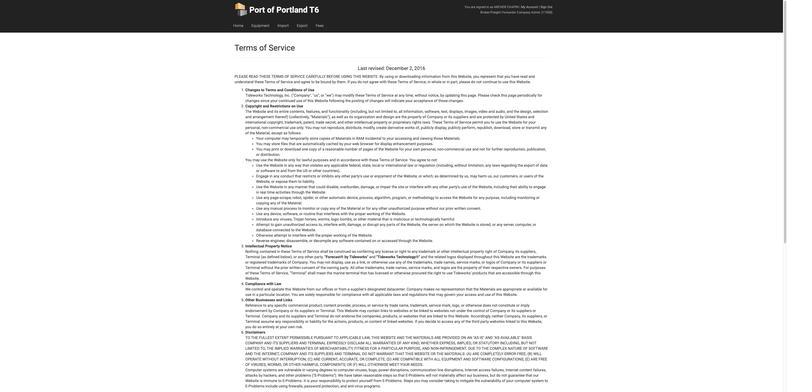 Task type: describe. For each thing, give the bounding box(es) containing it.
and up arrangement
[[267, 109, 273, 114]]

1 horizontal spatial software
[[339, 239, 354, 243]]

problems
[[295, 374, 311, 378]]

selection
[[533, 109, 548, 114]]

0 horizontal spatial control
[[252, 287, 263, 292]]

their inside and the related logos displayed throughout this website are the trademarks or registered                  trademarks of company.  you may not display, use as a link, or otherwise use any of the trademarks, trade names, service marks, or                  logos of company or its suppliers or terminal without the prior written consent of the owning party. all other trademarks, trade names,                  service marks, and logos are the property of their respective owners.  for purposes of these terms of service, "terminal" shall mean the                  marine terminal that has licensed or otherwise procured the right to use tideworks' products that are accessible through this website.
[[483, 266, 490, 270]]

to up expose
[[276, 169, 280, 173]]

own inside changes to terms and conditions of use tideworks technology, inc. ("company", "us", or "we") may modify these terms of service at any time, without notice, by updating                  this page. please check this page periodically for changes since your continued use of this website following the posting of                  changes will indicate your acceptance of those changes. copyright and restrictions on use the website and its entire contents, features, and functionality (including, but not limited to, all information, software, text,                  displays, images, video and audio, and the design, selection and arrangement thereof) (collectively, "materials"), as well as its                  organization and design are the property of company or its suppliers and are protected by united states and international copyright,                  trademark, patent, trade secret, and other intellectual property or proprietary rights laws.  these terms of service permit you to                  use the website for your personal, non-commercial use only. you may not reproduce, distribute, modify, create derivative works of,                  publicly display, publicly perform, republish, download, store or transmit any of the material, except as follows: your computer may temporarily store copies of materials in ram incidental to your accessing and viewing those materials. you may store files that are automatically cached by your web browser for display enhancement purposes. you may print or download one copy of a reasonable number of pages of the website for your own personal, non-commercial use and                          not for further reproduction, publication, or distribution. you may use the website only for lawful purposes and in accordance with these terms of service. you agree to not: use the website in any way that violates any applicable federal, state, local or international law or regulation (including,                          without limitation, any laws regarding the export of data or software to and from the us or other countries). engage in any conduct that restricts or inhibits any other party's use or enjoyment of the website, or which, as determined                          by us, may harm us, our customers, or users of the website, or expose them to liability. use the website in any manner that could disable, overburden, damage, or impair the site or interfere with any other party's                          use of the website, including their ability to engage in real time activities through the website. use any page-scrape, robot, spider, or other automatic device, process, algorithm, program, or methodology to access the                          website for any purpose, including monitoring or copying any of the material. use any manual process to monitor or copy any of the material or for any other unauthorized purpose without our prior written consent. use any device, software, or routine that interferes with the proper working of the website. introduce any viruses, trojan horses, worms, logic bombs, or other material that is malicious or technologically harmful. attempt to gain unauthorized access to, interfere with, damage, or disrupt any parts of the website, the server on which the                          website is stored, or any server, computer, or database connected to the website. otherwise attempt to interfere with the proper working of the website. reverse engineer, disassemble, or decompile any software contained on or accessed through the website.
[[413, 147, 420, 151]]

images,
[[465, 109, 478, 114]]

its down displays,
[[448, 115, 452, 119]]

thereof)
[[275, 115, 288, 119]]

for up 'consent.' on the bottom right of the page
[[473, 196, 478, 200]]

shall inside the intellectual property notice nothing contained in these terms of service shall be construed as conferring any license or right to any trademark or other intellectual                  property right of company, its suppliers, terminal (as defined below), or any other party.
[[320, 250, 328, 254]]

viruses,
[[251, 363, 267, 367]]

page-
[[270, 196, 280, 200]]

shall inside and the related logos displayed throughout this website are the trademarks or registered                  trademarks of company.  you may not display, use as a link, or otherwise use any of the trademarks, trade names, service marks, or                  logos of company or its suppliers or terminal without the prior written consent of the owning party. all other trademarks, trade names,                  service marks, and logos are the property of their respective owners.  for purposes of these terms of service, "terminal" shall mean the                  marine terminal that has licensed or otherwise procured the right to use tideworks' products that are accessible through this website.
[[308, 271, 316, 275]]

trade inside "compliance with law we control and operate this website from our offices or from a supplier's designated datacenter. company makes no representation that                  the materials are appropriate or available for use in a particular location. you are solely responsible for compliance with all                  applicable laws and regulations that may govern your access and use of this website. other businesses and links reference to any specific commercial product, content provider, process, or service by trade name, trademark, service mark, logo, or                  otherwise does not constitute or imply endorsement by company or its suppliers or terminal. this website may contain links to websites                  or be linked to websites not under the control of company or its suppliers or terminal. company and its suppliers and terminal do not                  endorse the companies, products, or websites that are linked to this website. accordingly, neither company, its suppliers, or terminal                  assume any responsibility or liability for the actions, products, or content of linked websites. if you decide to access any of the                  third party websites linked to this website, you do so entirely at your own risk. disclaimers to the fullest extent permissible pursuant to applicable law, this website and the materials are provided on an "as is" and "as                  available" basis. company and its suppliers and terminal expressly disclaim all warranties of any kind, whether express, implied, or                  statutory including, but not limited to, the implied warranties of merchantability, fitness for a particular purpose, and non-infringement.                 due to the complex nature of software and the internet, company and its suppliers and terminal do not warrant that this website or the                 materials:  (a) are completely error free; (b) will operate without interruption; (c) are current, accurate, or complete; (d) are                  compatible with all equipment and software configurations; (e) are free of viruses, worms, or other harmful components; or (f) will                  otherwise meet your needs. computer systems are vulnerable in varying degrees to computer viruses, bugs, power disruptions, communication line disruptions,                      internet access failures, internet content failures, attacks by hackers, and other problems ("e-problems"). we have taken                      reasonable steps so that e-problems will not materially affect our business, but do not guarantee that our website is immune to                      e-problems. it is your responsibility to protect yourself from e-problems. steps you may consider taking to mitigate the vulnerability                      of your computer system to e-problems include using firewalls, password protection, and anti-virus programs."
[[390, 303, 398, 308]]

1 vertical spatial software
[[472, 357, 491, 362]]

any down them at the left top of the page
[[288, 185, 294, 189]]

service up indicate
[[381, 93, 394, 98]]

purposes inside changes to terms and conditions of use tideworks technology, inc. ("company", "us", or "we") may modify these terms of service at any time, without notice, by updating                  this page. please check this page periodically for changes since your continued use of this website following the posting of                  changes will indicate your acceptance of those changes. copyright and restrictions on use the website and its entire contents, features, and functionality (including, but not limited to, all information, software, text,                  displays, images, video and audio, and the design, selection and arrangement thereof) (collectively, "materials"), as well as its                  organization and design are the property of company or its suppliers and are protected by united states and international copyright,                  trademark, patent, trade secret, and other intellectual property or proprietary rights laws.  these terms of service permit you to                  use the website for your personal, non-commercial use only. you may not reproduce, distribute, modify, create derivative works of,                  publicly display, publicly perform, republish, download, store or transmit any of the material, except as follows: your computer may temporarily store copies of materials in ram incidental to your accessing and viewing those materials. you may store files that are automatically cached by your web browser for display enhancement purposes. you may print or download one copy of a reasonable number of pages of the website for your own personal, non-commercial use and                          not for further reproduction, publication, or distribution. you may use the website only for lawful purposes and in accordance with these terms of service. you agree to not: use the website in any way that violates any applicable federal, state, local or international law or regulation (including,                          without limitation, any laws regarding the export of data or software to and from the us or other countries). engage in any conduct that restricts or inhibits any other party's use or enjoyment of the website, or which, as determined                          by us, may harm us, our customers, or users of the website, or expose them to liability. use the website in any manner that could disable, overburden, damage, or impair the site or interfere with any other party's                          use of the website, including their ability to engage in real time activities through the website. use any page-scrape, robot, spider, or other automatic device, process, algorithm, program, or methodology to access the                          website for any purpose, including monitoring or copying any of the material. use any manual process to monitor or copy any of the material or for any other unauthorized purpose without our prior written consent. use any device, software, or routine that interferes with the proper working of the website. introduce any viruses, trojan horses, worms, logic bombs, or other material that is malicious or technologically harmful. attempt to gain unauthorized access to, interfere with, damage, or disrupt any parts of the website, the server on which the                          website is stored, or any server, computer, or database connected to the website. otherwise attempt to interfere with the proper working of the website. reverse engineer, disassemble, or decompile any software contained on or accessed through the website.
[[313, 158, 329, 162]]

otherwise
[[256, 233, 273, 238]]

the up proprietary
[[402, 115, 407, 119]]

compliance
[[342, 293, 361, 297]]

is up parts
[[390, 217, 393, 221]]

in inside the intellectual property notice nothing contained in these terms of service shall be construed as conferring any license or right to any trademark or other intellectual                  property right of company, its suppliers, terminal (as defined below), or any other party.
[[277, 250, 280, 254]]

are up meet
[[393, 357, 400, 362]]

in down information
[[428, 80, 431, 84]]

do up disclaimers
[[252, 325, 257, 329]]

tideworks"
[[349, 255, 368, 259]]

may up the files
[[282, 136, 289, 141]]

website up endorse
[[345, 309, 358, 313]]

on
[[461, 336, 466, 340]]

1 vertical spatial including
[[501, 196, 516, 200]]

to right ability
[[529, 185, 533, 189]]

particular
[[259, 293, 275, 297]]

1 horizontal spatial responsibility
[[319, 379, 341, 383]]

and down limited
[[245, 352, 253, 356]]

protection,
[[322, 384, 340, 389]]

the right 'procured'
[[428, 271, 433, 275]]

as right except
[[284, 131, 288, 135]]

information,
[[404, 109, 424, 114]]

property down information, on the top right of the page
[[408, 115, 422, 119]]

throughout
[[474, 255, 493, 259]]

and up does
[[478, 293, 484, 297]]

introduce
[[256, 217, 272, 221]]

a
[[378, 347, 380, 351]]

using inside "compliance with law we control and operate this website from our offices or from a supplier's designated datacenter. company makes no representation that                  the materials are appropriate or available for use in a particular location. you are solely responsible for compliance with all                  applicable laws and regulations that may govern your access and use of this website. other businesses and links reference to any specific commercial product, content provider, process, or service by trade name, trademark, service mark, logo, or                  otherwise does not constitute or imply endorsement by company or its suppliers or terminal. this website may contain links to websites                  or be linked to websites not under the control of company or its suppliers or terminal. company and its suppliers and terminal do not                  endorse the companies, products, or websites that are linked to this website. accordingly, neither company, its suppliers, or terminal                  assume any responsibility or liability for the actions, products, or content of linked websites. if you decide to access any of the                  third party websites linked to this website, you do so entirely at your own risk. disclaimers to the fullest extent permissible pursuant to applicable law, this website and the materials are provided on an "as is" and "as                  available" basis. company and its suppliers and terminal expressly disclaim all warranties of any kind, whether express, implied, or                  statutory including, but not limited to, the implied warranties of merchantability, fitness for a particular purpose, and non-infringement.                 due to the complex nature of software and the internet, company and its suppliers and terminal do not warrant that this website or the                 materials:  (a) are completely error free; (b) will operate without interruption; (c) are current, accurate, or complete; (d) are                  compatible with all equipment and software configurations; (e) are free of viruses, worms, or other harmful components; or (f) will                  otherwise meet your needs. computer systems are vulnerable in varying degrees to computer viruses, bugs, power disruptions, communication line disruptions,                      internet access failures, internet content failures, attacks by hackers, and other problems ("e-problems"). we have taken                      reasonable steps so that e-problems will not materially affect our business, but do not guarantee that our website is immune to                      e-problems. it is your responsibility to protect yourself from e-problems. steps you may consider taking to mitigate the vulnerability                      of your computer system to e-problems include using firewalls, password protection, and anti-virus programs."
[[279, 384, 288, 389]]

property up create at the left top of the page
[[374, 120, 388, 124]]

not down represent
[[476, 80, 482, 84]]

0 horizontal spatial will
[[358, 363, 367, 367]]

do down last on the left of the page
[[358, 80, 362, 84]]

any inside and the related logos displayed throughout this website are the trademarks or registered                  trademarks of company.  you may not display, use as a link, or otherwise use any of the trademarks, trade names, service marks, or                  logos of company or its suppliers or terminal without the prior written consent of the owning party. all other trademarks, trade names,                  service marks, and logos are the property of their respective owners.  for purposes of these terms of service, "terminal" shall mean the                  marine terminal that has licensed or otherwise procured the right to use tideworks' products that are accessible through this website.
[[396, 260, 402, 265]]

these
[[432, 120, 442, 124]]

basis.
[[522, 336, 533, 340]]

accessible
[[502, 271, 520, 275]]

are down the worms,
[[278, 368, 283, 372]]

1 horizontal spatial party's
[[449, 185, 460, 189]]

otherwise inside "compliance with law we control and operate this website from our offices or from a supplier's designated datacenter. company makes no representation that                  the materials are appropriate or available for use in a particular location. you are solely responsible for compliance with all                  applicable laws and regulations that may govern your access and use of this website. other businesses and links reference to any specific commercial product, content provider, process, or service by trade name, trademark, service mark, logo, or                  otherwise does not constitute or imply endorsement by company or its suppliers or terminal. this website may contain links to websites                  or be linked to websites not under the control of company or its suppliers or terminal. company and its suppliers and terminal do not                  endorse the companies, products, or websites that are linked to this website. accordingly, neither company, its suppliers, or terminal                  assume any responsibility or liability for the actions, products, or content of linked websites. if you decide to access any of the                  third party websites linked to this website, you do so entirely at your own risk. disclaimers to the fullest extent permissible pursuant to applicable law, this website and the materials are provided on an "as is" and "as                  available" basis. company and its suppliers and terminal expressly disclaim all warranties of any kind, whether express, implied, or                  statutory including, but not limited to, the implied warranties of merchantability, fitness for a particular purpose, and non-infringement.                 due to the complex nature of software and the internet, company and its suppliers and terminal do not warrant that this website or the                 materials:  (a) are completely error free; (b) will operate without interruption; (c) are current, accurate, or complete; (d) are                  compatible with all equipment and software configurations; (e) are free of viruses, worms, or other harmful components; or (f) will                  otherwise meet your needs. computer systems are vulnerable in varying degrees to computer viruses, bugs, power disruptions, communication line disruptions,                      internet access failures, internet content failures, attacks by hackers, and other problems ("e-problems"). we have taken                      reasonable steps so that e-problems will not materially affect our business, but do not guarantee that our website is immune to                      e-problems. it is your responsibility to protect yourself from e-problems. steps you may consider taking to mitigate the vulnerability                      of your computer system to e-problems include using firewalls, password protection, and anti-virus programs."
[[466, 303, 482, 308]]

2 vertical spatial this
[[405, 352, 414, 356]]

intellectual inside changes to terms and conditions of use tideworks technology, inc. ("company", "us", or "we") may modify these terms of service at any time, without notice, by updating                  this page. please check this page periodically for changes since your continued use of this website following the posting of                  changes will indicate your acceptance of those changes. copyright and restrictions on use the website and its entire contents, features, and functionality (including, but not limited to, all information, software, text,                  displays, images, video and audio, and the design, selection and arrangement thereof) (collectively, "materials"), as well as its                  organization and design are the property of company or its suppliers and are protected by united states and international copyright,                  trademark, patent, trade secret, and other intellectual property or proprietary rights laws.  these terms of service permit you to                  use the website for your personal, non-commercial use only. you may not reproduce, distribute, modify, create derivative works of,                  publicly display, publicly perform, republish, download, store or transmit any of the material, except as follows: your computer may temporarily store copies of materials in ram incidental to your accessing and viewing those materials. you may store files that are automatically cached by your web browser for display enhancement purposes. you may print or download one copy of a reasonable number of pages of the website for your own personal, non-commercial use and                          not for further reproduction, publication, or distribution. you may use the website only for lawful purposes and in accordance with these terms of service. you agree to not: use the website in any way that violates any applicable federal, state, local or international law or regulation (including,                          without limitation, any laws regarding the export of data or software to and from the us or other countries). engage in any conduct that restricts or inhibits any other party's use or enjoyment of the website, or which, as determined                          by us, may harm us, our customers, or users of the website, or expose them to liability. use the website in any manner that could disable, overburden, damage, or impair the site or interfere with any other party's                          use of the website, including their ability to engage in real time activities through the website. use any page-scrape, robot, spider, or other automatic device, process, algorithm, program, or methodology to access the                          website for any purpose, including monitoring or copying any of the material. use any manual process to monitor or copy any of the material or for any other unauthorized purpose without our prior written consent. use any device, software, or routine that interferes with the proper working of the website. introduce any viruses, trojan horses, worms, logic bombs, or other material that is malicious or technologically harmful. attempt to gain unauthorized access to, interfere with, damage, or disrupt any parts of the website, the server on which the                          website is stored, or any server, computer, or database connected to the website. otherwise attempt to interfere with the proper working of the website. reverse engineer, disassemble, or decompile any software contained on or accessed through the website.
[[354, 120, 373, 124]]

not left the further
[[480, 147, 485, 151]]

owners.
[[509, 266, 523, 270]]

a inside changes to terms and conditions of use tideworks technology, inc. ("company", "us", or "we") may modify these terms of service at any time, without notice, by updating                  this page. please check this page periodically for changes since your continued use of this website following the posting of                  changes will indicate your acceptance of those changes. copyright and restrictions on use the website and its entire contents, features, and functionality (including, but not limited to, all information, software, text,                  displays, images, video and audio, and the design, selection and arrangement thereof) (collectively, "materials"), as well as its                  organization and design are the property of company or its suppliers and are protected by united states and international copyright,                  trademark, patent, trade secret, and other intellectual property or proprietary rights laws.  these terms of service permit you to                  use the website for your personal, non-commercial use only. you may not reproduce, distribute, modify, create derivative works of,                  publicly display, publicly perform, republish, download, store or transmit any of the material, except as follows: your computer may temporarily store copies of materials in ram incidental to your accessing and viewing those materials. you may store files that are automatically cached by your web browser for display enhancement purposes. you may print or download one copy of a reasonable number of pages of the website for your own personal, non-commercial use and                          not for further reproduction, publication, or distribution. you may use the website only for lawful purposes and in accordance with these terms of service. you agree to not: use the website in any way that violates any applicable federal, state, local or international law or regulation (including,                          without limitation, any laws regarding the export of data or software to and from the us or other countries). engage in any conduct that restricts or inhibits any other party's use or enjoyment of the website, or which, as determined                          by us, may harm us, our customers, or users of the website, or expose them to liability. use the website in any manner that could disable, overburden, damage, or impair the site or interfere with any other party's                          use of the website, including their ability to engage in real time activities through the website. use any page-scrape, robot, spider, or other automatic device, process, algorithm, program, or methodology to access the                          website for any purpose, including monitoring or copying any of the material. use any manual process to monitor or copy any of the material or for any other unauthorized purpose without our prior written consent. use any device, software, or routine that interferes with the proper working of the website. introduce any viruses, trojan horses, worms, logic bombs, or other material that is malicious or technologically harmful. attempt to gain unauthorized access to, interfere with, damage, or disrupt any parts of the website, the server on which the                          website is stored, or any server, computer, or database connected to the website. otherwise attempt to interfere with the proper working of the website. reverse engineer, disassemble, or decompile any software contained on or accessed through the website.
[[322, 147, 324, 151]]

0 vertical spatial responsibility
[[282, 320, 304, 324]]

this down imply
[[521, 320, 527, 324]]

0 vertical spatial software,
[[425, 109, 440, 114]]

may up following
[[335, 93, 342, 98]]

0 vertical spatial software
[[261, 169, 275, 173]]

0 horizontal spatial names,
[[396, 266, 408, 270]]

0 vertical spatial unauthorized
[[388, 206, 410, 211]]

the up the any
[[405, 336, 412, 340]]

written inside changes to terms and conditions of use tideworks technology, inc. ("company", "us", or "we") may modify these terms of service at any time, without notice, by updating                  this page. please check this page periodically for changes since your continued use of this website following the posting of                  changes will indicate your acceptance of those changes. copyright and restrictions on use the website and its entire contents, features, and functionality (including, but not limited to, all information, software, text,                  displays, images, video and audio, and the design, selection and arrangement thereof) (collectively, "materials"), as well as its                  organization and design are the property of company or its suppliers and are protected by united states and international copyright,                  trademark, patent, trade secret, and other intellectual property or proprietary rights laws.  these terms of service permit you to                  use the website for your personal, non-commercial use only. you may not reproduce, distribute, modify, create derivative works of,                  publicly display, publicly perform, republish, download, store or transmit any of the material, except as follows: your computer may temporarily store copies of materials in ram incidental to your accessing and viewing those materials. you may store files that are automatically cached by your web browser for display enhancement purposes. you may print or download one copy of a reasonable number of pages of the website for your own personal, non-commercial use and                          not for further reproduction, publication, or distribution. you may use the website only for lawful purposes and in accordance with these terms of service. you agree to not: use the website in any way that violates any applicable federal, state, local or international law or regulation (including,                          without limitation, any laws regarding the export of data or software to and from the us or other countries). engage in any conduct that restricts or inhibits any other party's use or enjoyment of the website, or which, as determined                          by us, may harm us, our customers, or users of the website, or expose them to liability. use the website in any manner that could disable, overburden, damage, or impair the site or interfere with any other party's                          use of the website, including their ability to engage in real time activities through the website. use any page-scrape, robot, spider, or other automatic device, process, algorithm, program, or methodology to access the                          website for any purpose, including monitoring or copying any of the material. use any manual process to monitor or copy any of the material or for any other unauthorized purpose without our prior written consent. use any device, software, or routine that interferes with the proper working of the website. introduce any viruses, trojan horses, worms, logic bombs, or other material that is malicious or technologically harmful. attempt to gain unauthorized access to, interfere with, damage, or disrupt any parts of the website, the server on which the                          website is stored, or any server, computer, or database connected to the website. otherwise attempt to interfere with the proper working of the website. reverse engineer, disassemble, or decompile any software contained on or accessed through the website.
[[454, 206, 466, 211]]

1 vertical spatial problems
[[249, 384, 265, 389]]

website down 'consent.' on the bottom right of the page
[[462, 223, 475, 227]]

1 vertical spatial international
[[386, 163, 407, 168]]

may up distribution.
[[263, 147, 271, 151]]

2 vertical spatial on
[[372, 239, 376, 243]]

0 vertical spatial trademarks,
[[413, 260, 433, 265]]

actions,
[[334, 320, 347, 324]]

website inside and the related logos displayed throughout this website are the trademarks or registered                  trademarks of company.  you may not display, use as a link, or otherwise use any of the trademarks, trade names, service marks, or                  logos of company or its suppliers or terminal without the prior written consent of the owning party. all other trademarks, trade names,                  service marks, and logos are the property of their respective owners.  for purposes of these terms of service, "terminal" shall mean the                  marine terminal that has licensed or otherwise procured the right to use tideworks' products that are accessible through this website.
[[501, 255, 514, 259]]

terms inside the intellectual property notice nothing contained in these terms of service shall be construed as conferring any license or right to any trademark or other intellectual                  property right of company, its suppliers, terminal (as defined below), or any other party.
[[291, 250, 302, 254]]

complex
[[490, 347, 507, 351]]

0 vertical spatial to,
[[394, 109, 398, 114]]

to down protected
[[491, 120, 494, 124]]

changes.
[[449, 99, 464, 103]]

website down distribution.
[[270, 163, 283, 168]]

the up technology®"
[[413, 239, 418, 243]]

website.
[[362, 74, 379, 79]]

as right well at the left of the page
[[344, 115, 348, 119]]

that up them at the left top of the page
[[295, 174, 302, 178]]

1 vertical spatial non-
[[437, 147, 445, 151]]

with down supplier's
[[362, 293, 369, 297]]

name,
[[399, 303, 409, 308]]

forwarder
[[502, 11, 516, 14]]

1 vertical spatial website
[[414, 352, 430, 356]]

a inside and the related logos displayed throughout this website are the trademarks or registered                  trademarks of company.  you may not display, use as a link, or otherwise use any of the trademarks, trade names, service marks, or                  logos of company or its suppliers or terminal without the prior written consent of the owning party. all other trademarks, trade names,                  service marks, and logos are the property of their respective owners.  for purposes of these terms of service, "terminal" shall mean the                  marine terminal that has licensed or otherwise procured the right to use tideworks' products that are accessible through this website.
[[357, 260, 359, 265]]

site
[[398, 185, 404, 189]]

1 vertical spatial unauthorized
[[283, 223, 305, 227]]

in left "accordance" at the top left of page
[[337, 158, 340, 162]]

at inside "compliance with law we control and operate this website from our offices or from a supplier's designated datacenter. company makes no representation that                  the materials are appropriate or available for use in a particular location. you are solely responsible for compliance with all                  applicable laws and regulations that may govern your access and use of this website. other businesses and links reference to any specific commercial product, content provider, process, or service by trade name, trademark, service mark, logo, or                  otherwise does not constitute or imply endorsement by company or its suppliers or terminal. this website may contain links to websites                  or be linked to websites not under the control of company or its suppliers or terminal. company and its suppliers and terminal do not                  endorse the companies, products, or websites that are linked to this website. accordingly, neither company, its suppliers, or terminal                  assume any responsibility or liability for the actions, products, or content of linked websites. if you decide to access any of the                  third party websites linked to this website, you do so entirely at your own risk. disclaimers to the fullest extent permissible pursuant to applicable law, this website and the materials are provided on an "as is" and "as                  available" basis. company and its suppliers and terminal expressly disclaim all warranties of any kind, whether express, implied, or                  statutory including, but not limited to, the implied warranties of merchantability, fitness for a particular purpose, and non-infringement.                 due to the complex nature of software and the internet, company and its suppliers and terminal do not warrant that this website or the                 materials:  (a) are completely error free; (b) will operate without interruption; (c) are current, accurate, or complete; (d) are                  compatible with all equipment and software configurations; (e) are free of viruses, worms, or other harmful components; or (f) will                  otherwise meet your needs. computer systems are vulnerable in varying degrees to computer viruses, bugs, power disruptions, communication line disruptions,                      internet access failures, internet content failures, attacks by hackers, and other problems ("e-problems"). we have taken                      reasonable steps so that e-problems will not materially affect our business, but do not guarantee that our website is immune to                      e-problems. it is your responsibility to protect yourself from e-problems. steps you may consider taking to mitigate the vulnerability                      of your computer system to e-problems include using firewalls, password protection, and anti-virus programs."
[[276, 325, 279, 329]]

with up state,
[[361, 158, 368, 162]]

the down 'malicious'
[[401, 223, 406, 227]]

material,
[[256, 131, 271, 135]]

perform,
[[462, 126, 476, 130]]

marine
[[333, 271, 345, 275]]

your down technology,
[[270, 99, 278, 103]]

download
[[284, 147, 301, 151]]

have inside please read these terms of service carefully before using this website. by using or downloading information from this website,              you represent that you have read and understand these terms of service and agree to be bound by them. if you do not agree with these              terms of service, in whole or in part, please do not continue to use this website.
[[511, 74, 519, 79]]

you inside "compliance with law we control and operate this website from our offices or from a supplier's designated datacenter. company makes no representation that                  the materials are appropriate or available for use in a particular location. you are solely responsible for compliance with all                  applicable laws and regulations that may govern your access and use of this website. other businesses and links reference to any specific commercial product, content provider, process, or service by trade name, trademark, service mark, logo, or                  otherwise does not constitute or imply endorsement by company or its suppliers or terminal. this website may contain links to websites                  or be linked to websites not under the control of company or its suppliers or terminal. company and its suppliers and terminal do not                  endorse the companies, products, or websites that are linked to this website. accordingly, neither company, its suppliers, or terminal                  assume any responsibility or liability for the actions, products, or content of linked websites. if you decide to access any of the                  third party websites linked to this website, you do so entirely at your own risk. disclaimers to the fullest extent permissible pursuant to applicable law, this website and the materials are provided on an "as is" and "as                  available" basis. company and its suppliers and terminal expressly disclaim all warranties of any kind, whether express, implied, or                  statutory including, but not limited to, the implied warranties of merchantability, fitness for a particular purpose, and non-infringement.                 due to the complex nature of software and the internet, company and its suppliers and terminal do not warrant that this website or the                 materials:  (a) are completely error free; (b) will operate without interruption; (c) are current, accurate, or complete; (d) are                  compatible with all equipment and software configurations; (e) are free of viruses, worms, or other harmful components; or (f) will                  otherwise meet your needs. computer systems are vulnerable in varying degrees to computer viruses, bugs, power disruptions, communication line disruptions,                      internet access failures, internet content failures, attacks by hackers, and other problems ("e-problems"). we have taken                      reasonable steps so that e-problems will not materially affect our business, but do not guarantee that our website is immune to                      e-problems. it is your responsibility to protect yourself from e-problems. steps you may consider taking to mitigate the vulnerability                      of your computer system to e-problems include using firewalls, password protection, and anti-virus programs."
[[292, 293, 298, 297]]

0 horizontal spatial personal,
[[245, 126, 261, 130]]

2 horizontal spatial to
[[476, 347, 481, 351]]

fees
[[316, 23, 324, 28]]

2 horizontal spatial right
[[485, 250, 493, 254]]

1 vertical spatial we
[[338, 374, 344, 378]]

are down temporarily
[[296, 142, 302, 146]]

provider,
[[337, 303, 352, 308]]

1 horizontal spatial will
[[533, 352, 542, 356]]

implied
[[275, 347, 289, 351]]

following
[[329, 99, 345, 103]]

and the related logos displayed throughout this website are the trademarks or registered                  trademarks of company.  you may not display, use as a link, or otherwise use any of the trademarks, trade names, service marks, or                  logos of company or its suppliers or terminal without the prior written consent of the owning party. all other trademarks, trade names,                  service marks, and logos are the property of their respective owners.  for purposes of these terms of service, "terminal" shall mean the                  marine terminal that has licensed or otherwise procured the right to use tideworks' products that are accessible through this website.
[[245, 255, 547, 281]]

or up vulnerable
[[283, 363, 288, 367]]

to right immune
[[278, 379, 282, 383]]

1 vertical spatial otherwise
[[394, 271, 411, 275]]

0 horizontal spatial copy
[[309, 147, 317, 151]]

terminal up liability
[[314, 314, 329, 319]]

internet,
[[262, 352, 280, 356]]

are right (c)
[[314, 357, 321, 362]]

0 vertical spatial its
[[273, 341, 278, 345]]

that inside please read these terms of service carefully before using this website. by using or downloading information from this website,              you represent that you have read and understand these terms of service and agree to be bound by them. if you do not agree with these              terms of service, in whole or in part, please do not continue to use this website.
[[497, 74, 504, 79]]

2 vertical spatial logos
[[441, 266, 450, 270]]

last revised: december 2, 2016
[[358, 65, 425, 71]]

provided
[[442, 336, 460, 340]]

0 vertical spatial interfere
[[410, 185, 424, 189]]

1 vertical spatial commercial
[[445, 147, 465, 151]]

logic
[[331, 217, 339, 221]]

and down images,
[[470, 115, 476, 119]]

do left endorse
[[330, 314, 334, 319]]

terms up technology,
[[265, 88, 276, 92]]

modify
[[343, 93, 354, 98]]

the down the products
[[474, 287, 479, 292]]

access up harmful.
[[440, 196, 452, 200]]

but inside "compliance with law we control and operate this website from our offices or from a supplier's designated datacenter. company makes no representation that                  the materials are appropriate or available for use in a particular location. you are solely responsible for compliance with all                  applicable laws and regulations that may govern your access and use of this website. other businesses and links reference to any specific commercial product, content provider, process, or service by trade name, trademark, service mark, logo, or                  otherwise does not constitute or imply endorsement by company or its suppliers or terminal. this website may contain links to websites                  or be linked to websites not under the control of company or its suppliers or terminal. company and its suppliers and terminal do not                  endorse the companies, products, or websites that are linked to this website. accordingly, neither company, its suppliers, or terminal                  assume any responsibility or liability for the actions, products, or content of linked websites. if you decide to access any of the                  third party websites linked to this website, you do so entirely at your own risk. disclaimers to the fullest extent permissible pursuant to applicable law, this website and the materials are provided on an "as is" and "as                  available" basis. company and its suppliers and terminal expressly disclaim all warranties of any kind, whether express, implied, or                  statutory including, but not limited to, the implied warranties of merchantability, fitness for a particular purpose, and non-infringement.                 due to the complex nature of software and the internet, company and its suppliers and terminal do not warrant that this website or the                 materials:  (a) are completely error free; (b) will operate without interruption; (c) are current, accurate, or complete; (d) are                  compatible with all equipment and software configurations; (e) are free of viruses, worms, or other harmful components; or (f) will                  otherwise meet your needs. computer systems are vulnerable in varying degrees to computer viruses, bugs, power disruptions, communication line disruptions,                      internet access failures, internet content failures, attacks by hackers, and other problems ("e-problems"). we have taken                      reasonable steps so that e-problems will not materially affect our business, but do not guarantee that our website is immune to                      e-problems. it is your responsibility to protect yourself from e-problems. steps you may consider taking to mitigate the vulnerability                      of your computer system to e-problems include using firewalls, password protection, and anti-virus programs."
[[490, 374, 496, 378]]

and down (a)
[[463, 357, 471, 362]]

0 vertical spatial commercial
[[269, 126, 289, 130]]

0 horizontal spatial we
[[245, 287, 251, 292]]

process, inside "compliance with law we control and operate this website from our offices or from a supplier's designated datacenter. company makes no representation that                  the materials are appropriate or available for use in a particular location. you are solely responsible for compliance with all                  applicable laws and regulations that may govern your access and use of this website. other businesses and links reference to any specific commercial product, content provider, process, or service by trade name, trademark, service mark, logo, or                  otherwise does not constitute or imply endorsement by company or its suppliers or terminal. this website may contain links to websites                  or be linked to websites not under the control of company or its suppliers or terminal. company and its suppliers and terminal do not                  endorse the companies, products, or websites that are linked to this website. accordingly, neither company, its suppliers, or terminal                  assume any responsibility or liability for the actions, products, or content of linked websites. if you decide to access any of the                  third party websites linked to this website, you do so entirely at your own risk. disclaimers to the fullest extent permissible pursuant to applicable law, this website and the materials are provided on an "as is" and "as                  available" basis. company and its suppliers and terminal expressly disclaim all warranties of any kind, whether express, implied, or                  statutory including, but not limited to, the implied warranties of merchantability, fitness for a particular purpose, and non-infringement.                 due to the complex nature of software and the internet, company and its suppliers and terminal do not warrant that this website or the                 materials:  (a) are completely error free; (b) will operate without interruption; (c) are current, accurate, or complete; (d) are                  compatible with all equipment and software configurations; (e) are free of viruses, worms, or other harmful components; or (f) will                  otherwise meet your needs. computer systems are vulnerable in varying degrees to computer viruses, bugs, power disruptions, communication line disruptions,                      internet access failures, internet content failures, attacks by hackers, and other problems ("e-problems"). we have taken                      reasonable steps so that e-problems will not materially affect our business, but do not guarantee that our website is immune to                      e-problems. it is your responsibility to protect yourself from e-problems. steps you may consider taking to mitigate the vulnerability                      of your computer system to e-problems include using firewalls, password protection, and anti-virus programs."
[[352, 303, 367, 308]]

create
[[376, 126, 387, 130]]

if inside "compliance with law we control and operate this website from our offices or from a supplier's designated datacenter. company makes no representation that                  the materials are appropriate or available for use in a particular location. you are solely responsible for compliance with all                  applicable laws and regulations that may govern your access and use of this website. other businesses and links reference to any specific commercial product, content provider, process, or service by trade name, trademark, service mark, logo, or                  otherwise does not constitute or imply endorsement by company or its suppliers or terminal. this website may contain links to websites                  or be linked to websites not under the control of company or its suppliers or terminal. company and its suppliers and terminal do not                  endorse the companies, products, or websites that are linked to this website. accordingly, neither company, its suppliers, or terminal                  assume any responsibility or liability for the actions, products, or content of linked websites. if you decide to access any of the                  third party websites linked to this website, you do so entirely at your own risk. disclaimers to the fullest extent permissible pursuant to applicable law, this website and the materials are provided on an "as is" and "as                  available" basis. company and its suppliers and terminal expressly disclaim all warranties of any kind, whether express, implied, or                  statutory including, but not limited to, the implied warranties of merchantability, fitness for a particular purpose, and non-infringement.                 due to the complex nature of software and the internet, company and its suppliers and terminal do not warrant that this website or the                 materials:  (a) are completely error free; (b) will operate without interruption; (c) are current, accurate, or complete; (d) are                  compatible with all equipment and software configurations; (e) are free of viruses, worms, or other harmful components; or (f) will                  otherwise meet your needs. computer systems are vulnerable in varying degrees to computer viruses, bugs, power disruptions, communication line disruptions,                      internet access failures, internet content failures, attacks by hackers, and other problems ("e-problems"). we have taken                      reasonable steps so that e-problems will not materially affect our business, but do not guarantee that our website is immune to                      e-problems. it is your responsibility to protect yourself from e-problems. steps you may consider taking to mitigate the vulnerability                      of your computer system to e-problems include using firewalls, password protection, and anti-virus programs."
[[415, 320, 417, 324]]

1 problems. from the left
[[286, 379, 303, 383]]

understand
[[235, 80, 254, 84]]

for down enhancement
[[399, 147, 404, 151]]

e- up steps
[[406, 374, 409, 378]]

that left has
[[360, 271, 367, 275]]

reference
[[245, 303, 262, 308]]

web
[[352, 142, 359, 146]]

not inside and the related logos displayed throughout this website are the trademarks or registered                  trademarks of company.  you may not display, use as a link, or otherwise use any of the trademarks, trade names, service marks, or                  logos of company or its suppliers or terminal without the prior written consent of the owning party. all other trademarks, trade names,                  service marks, and logos are the property of their respective owners.  for purposes of these terms of service, "terminal" shall mean the                  marine terminal that has licensed or otherwise procured the right to use tideworks' products that are accessible through this website.
[[325, 260, 330, 265]]

video
[[479, 109, 488, 114]]

continued
[[279, 99, 295, 103]]

service inside the intellectual property notice nothing contained in these terms of service shall be construed as conferring any license or right to any trademark or other intellectual                  property right of company, its suppliers, terminal (as defined below), or any other party.
[[307, 250, 319, 254]]

company up neither
[[490, 309, 506, 313]]

company inside you are signed in as archer chapin | my account | sign out broker/freight forwarder company admin (11508)
[[517, 11, 531, 14]]

1 vertical spatial terminal.
[[245, 314, 261, 319]]

home button
[[229, 19, 247, 32]]

0 horizontal spatial trademarks
[[268, 260, 287, 265]]

as up secret,
[[332, 115, 336, 119]]

0 vertical spatial problems
[[409, 374, 425, 378]]

0 horizontal spatial party's
[[351, 174, 362, 178]]

in right engage
[[270, 174, 273, 178]]

2 horizontal spatial computer
[[515, 379, 531, 383]]

connected
[[273, 228, 290, 232]]

0 vertical spatial company
[[245, 341, 263, 345]]

any up interferes
[[330, 206, 336, 211]]

1 vertical spatial (including,
[[436, 163, 454, 168]]

compatible
[[401, 357, 423, 362]]

to down components;
[[334, 368, 337, 372]]

applicable
[[340, 336, 361, 340]]

party. inside the intellectual property notice nothing contained in these terms of service shall be construed as conferring any license or right to any trademark or other intellectual                  property right of company, its suppliers, terminal (as defined below), or any other party.
[[314, 255, 324, 259]]

2 horizontal spatial store
[[512, 126, 521, 130]]

supplier's
[[351, 287, 367, 292]]

1 vertical spatial company
[[281, 352, 299, 356]]

monitoring
[[517, 196, 535, 200]]

1 vertical spatial all
[[434, 357, 441, 362]]

without inside and the related logos displayed throughout this website are the trademarks or registered                  trademarks of company.  you may not display, use as a link, or otherwise use any of the trademarks, trade names, service marks, or                  logos of company or its suppliers or terminal without the prior written consent of the owning party. all other trademarks, trade names,                  service marks, and logos are the property of their respective owners.  for purposes of these terms of service, "terminal" shall mean the                  marine terminal that has licensed or otherwise procured the right to use tideworks' products that are accessible through this website.
[[261, 266, 273, 270]]

and down related
[[434, 266, 440, 270]]

from up compliance
[[339, 287, 347, 292]]

its up risk.
[[295, 309, 299, 313]]

indicate
[[391, 99, 405, 103]]

be inside "compliance with law we control and operate this website from our offices or from a supplier's designated datacenter. company makes no representation that                  the materials are appropriate or available for use in a particular location. you are solely responsible for compliance with all                  applicable laws and regulations that may govern your access and use of this website. other businesses and links reference to any specific commercial product, content provider, process, or service by trade name, trademark, service mark, logo, or                  otherwise does not constitute or imply endorsement by company or its suppliers or terminal. this website may contain links to websites                  or be linked to websites not under the control of company or its suppliers or terminal. company and its suppliers and terminal do not                  endorse the companies, products, or websites that are linked to this website. accordingly, neither company, its suppliers, or terminal                  assume any responsibility or liability for the actions, products, or content of linked websites. if you decide to access any of the                  third party websites linked to this website, you do so entirely at your own risk. disclaimers to the fullest extent permissible pursuant to applicable law, this website and the materials are provided on an "as is" and "as                  available" basis. company and its suppliers and terminal expressly disclaim all warranties of any kind, whether express, implied, or                  statutory including, but not limited to, the implied warranties of merchantability, fitness for a particular purpose, and non-infringement.                 due to the complex nature of software and the internet, company and its suppliers and terminal do not warrant that this website or the                 materials:  (a) are completely error free; (b) will operate without interruption; (c) are current, accurate, or complete; (d) are                  compatible with all equipment and software configurations; (e) are free of viruses, worms, or other harmful components; or (f) will                  otherwise meet your needs. computer systems are vulnerable in varying degrees to computer viruses, bugs, power disruptions, communication line disruptions,                      internet access failures, internet content failures, attacks by hackers, and other problems ("e-problems"). we have taken                      reasonable steps so that e-problems will not materially affect our business, but do not guarantee that our website is immune to                      e-problems. it is your responsibility to protect yourself from e-problems. steps you may consider taking to mitigate the vulnerability                      of your computer system to e-problems include using firewalls, password protection, and anti-virus programs."
[[414, 309, 418, 313]]

1 vertical spatial personal,
[[421, 147, 436, 151]]

0 horizontal spatial interfere
[[292, 233, 306, 238]]

law
[[408, 163, 413, 168]]

2 horizontal spatial on
[[440, 223, 444, 227]]

users
[[524, 174, 533, 178]]

2 failures, from the left
[[533, 368, 547, 372]]

0 horizontal spatial agree
[[301, 80, 310, 84]]

to right system
[[545, 379, 548, 383]]

0 horizontal spatial on
[[291, 104, 296, 108]]

1 horizontal spatial terminal.
[[320, 309, 336, 313]]

1 horizontal spatial not
[[529, 341, 537, 345]]

1 horizontal spatial to
[[334, 336, 339, 340]]

website up solely
[[292, 287, 306, 292]]

and down merchantability,
[[335, 352, 342, 356]]

you left represent
[[473, 74, 479, 79]]

logo,
[[452, 303, 460, 308]]

1 horizontal spatial this
[[371, 336, 380, 340]]

downloading
[[399, 74, 421, 79]]

computer inside changes to terms and conditions of use tideworks technology, inc. ("company", "us", or "we") may modify these terms of service at any time, without notice, by updating                  this page. please check this page periodically for changes since your continued use of this website following the posting of                  changes will indicate your acceptance of those changes. copyright and restrictions on use the website and its entire contents, features, and functionality (including, but not limited to, all information, software, text,                  displays, images, video and audio, and the design, selection and arrangement thereof) (collectively, "materials"), as well as its                  organization and design are the property of company or its suppliers and are protected by united states and international copyright,                  trademark, patent, trade secret, and other intellectual property or proprietary rights laws.  these terms of service permit you to                  use the website for your personal, non-commercial use only. you may not reproduce, distribute, modify, create derivative works of,                  publicly display, publicly perform, republish, download, store or transmit any of the material, except as follows: your computer may temporarily store copies of materials in ram incidental to your accessing and viewing those materials. you may store files that are automatically cached by your web browser for display enhancement purposes. you may print or download one copy of a reasonable number of pages of the website for your own personal, non-commercial use and                          not for further reproduction, publication, or distribution. you may use the website only for lawful purposes and in accordance with these terms of service. you agree to not: use the website in any way that violates any applicable federal, state, local or international law or regulation (including,                          without limitation, any laws regarding the export of data or software to and from the us or other countries). engage in any conduct that restricts or inhibits any other party's use or enjoyment of the website, or which, as determined                          by us, may harm us, our customers, or users of the website, or expose them to liability. use the website in any manner that could disable, overburden, damage, or impair the site or interfere with any other party's                          use of the website, including their ability to engage in real time activities through the website. use any page-scrape, robot, spider, or other automatic device, process, algorithm, program, or methodology to access the                          website for any purpose, including monitoring or copying any of the material. use any manual process to monitor or copy any of the material or for any other unauthorized purpose without our prior written consent. use any device, software, or routine that interferes with the proper working of the website. introduce any viruses, trojan horses, worms, logic bombs, or other material that is malicious or technologically harmful. attempt to gain unauthorized access to, interfere with, damage, or disrupt any parts of the website, the server on which the                          website is stored, or any server, computer, or database connected to the website. otherwise attempt to interfere with the proper working of the website. reverse engineer, disassemble, or decompile any software contained on or accessed through the website.
[[265, 136, 281, 141]]

from up solely
[[307, 287, 315, 292]]

service, inside please read these terms of service carefully before using this website. by using or downloading information from this website,              you represent that you have read and understand these terms of service and agree to be bound by them. if you do not agree with these              terms of service, in whole or in part, please do not continue to use this website.
[[414, 80, 427, 84]]

configurations;
[[492, 357, 524, 362]]

countries).
[[323, 169, 341, 173]]

password
[[304, 384, 321, 389]]

website, inside "compliance with law we control and operate this website from our offices or from a supplier's designated datacenter. company makes no representation that                  the materials are appropriate or available for use in a particular location. you are solely responsible for compliance with all                  applicable laws and regulations that may govern your access and use of this website. other businesses and links reference to any specific commercial product, content provider, process, or service by trade name, trademark, service mark, logo, or                  otherwise does not constitute or imply endorsement by company or its suppliers or terminal. this website may contain links to websites                  or be linked to websites not under the control of company or its suppliers or terminal. company and its suppliers and terminal do not                  endorse the companies, products, or websites that are linked to this website. accordingly, neither company, its suppliers, or terminal                  assume any responsibility or liability for the actions, products, or content of linked websites. if you decide to access any of the                  third party websites linked to this website, you do so entirely at your own risk. disclaimers to the fullest extent permissible pursuant to applicable law, this website and the materials are provided on an "as is" and "as                  available" basis. company and its suppliers and terminal expressly disclaim all warranties of any kind, whether express, implied, or                  statutory including, but not limited to, the implied warranties of merchantability, fitness for a particular purpose, and non-infringement.                 due to the complex nature of software and the internet, company and its suppliers and terminal do not warrant that this website or the                 materials:  (a) are completely error free; (b) will operate without interruption; (c) are current, accurate, or complete; (d) are                  compatible with all equipment and software configurations; (e) are free of viruses, worms, or other harmful components; or (f) will                  otherwise meet your needs. computer systems are vulnerable in varying degrees to computer viruses, bugs, power disruptions, communication line disruptions,                      internet access failures, internet content failures, attacks by hackers, and other problems ("e-problems"). we have taken                      reasonable steps so that e-problems will not materially affect our business, but do not guarantee that our website is immune to                      e-problems. it is your responsibility to protect yourself from e-problems. steps you may consider taking to mitigate the vulnerability                      of your computer system to e-problems include using firewalls, password protection, and anti-virus programs."
[[528, 320, 542, 324]]

including,
[[500, 341, 520, 345]]

arrangement
[[253, 115, 274, 119]]

may up engage
[[253, 158, 260, 162]]

the up 'consent.' on the bottom right of the page
[[472, 185, 478, 189]]

at inside changes to terms and conditions of use tideworks technology, inc. ("company", "us", or "we") may modify these terms of service at any time, without notice, by updating                  this page. please check this page periodically for changes since your continued use of this website following the posting of                  changes will indicate your acceptance of those changes. copyright and restrictions on use the website and its entire contents, features, and functionality (including, but not limited to, all information, software, text,                  displays, images, video and audio, and the design, selection and arrangement thereof) (collectively, "materials"), as well as its                  organization and design are the property of company or its suppliers and are protected by united states and international copyright,                  trademark, patent, trade secret, and other intellectual property or proprietary rights laws.  these terms of service permit you to                  use the website for your personal, non-commercial use only. you may not reproduce, distribute, modify, create derivative works of,                  publicly display, publicly perform, republish, download, store or transmit any of the material, except as follows: your computer may temporarily store copies of materials in ram incidental to your accessing and viewing those materials. you may store files that are automatically cached by your web browser for display enhancement purposes. you may print or download one copy of a reasonable number of pages of the website for your own personal, non-commercial use and                          not for further reproduction, publication, or distribution. you may use the website only for lawful purposes and in accordance with these terms of service. you agree to not: use the website in any way that violates any applicable federal, state, local or international law or regulation (including,                          without limitation, any laws regarding the export of data or software to and from the us or other countries). engage in any conduct that restricts or inhibits any other party's use or enjoyment of the website, or which, as determined                          by us, may harm us, our customers, or users of the website, or expose them to liability. use the website in any manner that could disable, overburden, damage, or impair the site or interfere with any other party's                          use of the website, including their ability to engage in real time activities through the website. use any page-scrape, robot, spider, or other automatic device, process, algorithm, program, or methodology to access the                          website for any purpose, including monitoring or copying any of the material. use any manual process to monitor or copy any of the material or for any other unauthorized purpose without our prior written consent. use any device, software, or routine that interferes with the proper working of the website. introduce any viruses, trojan horses, worms, logic bombs, or other material that is malicious or technologically harmful. attempt to gain unauthorized access to, interfere with, damage, or disrupt any parts of the website, the server on which the                          website is stored, or any server, computer, or database connected to the website. otherwise attempt to interfere with the proper working of the website. reverse engineer, disassemble, or decompile any software contained on or accessed through the website.
[[395, 93, 398, 98]]

purpose,
[[404, 347, 421, 351]]

0 vertical spatial (including,
[[350, 109, 368, 114]]

(11508)
[[541, 11, 553, 14]]

viruses, inside "compliance with law we control and operate this website from our offices or from a supplier's designated datacenter. company makes no representation that                  the materials are appropriate or available for use in a particular location. you are solely responsible for compliance with all                  applicable laws and regulations that may govern your access and use of this website. other businesses and links reference to any specific commercial product, content provider, process, or service by trade name, trademark, service mark, logo, or                  otherwise does not constitute or imply endorsement by company or its suppliers or terminal. this website may contain links to websites                  or be linked to websites not under the control of company or its suppliers or terminal. company and its suppliers and terminal do not                  endorse the companies, products, or websites that are linked to this website. accordingly, neither company, its suppliers, or terminal                  assume any responsibility or liability for the actions, products, or content of linked websites. if you decide to access any of the                  third party websites linked to this website, you do so entirely at your own risk. disclaimers to the fullest extent permissible pursuant to applicable law, this website and the materials are provided on an "as is" and "as                  available" basis. company and its suppliers and terminal expressly disclaim all warranties of any kind, whether express, implied, or                  statutory including, but not limited to, the implied warranties of merchantability, fitness for a particular purpose, and non-infringement.                 due to the complex nature of software and the internet, company and its suppliers and terminal do not warrant that this website or the                 materials:  (a) are completely error free; (b) will operate without interruption; (c) are current, accurate, or complete; (d) are                  compatible with all equipment and software configurations; (e) are free of viruses, worms, or other harmful components; or (f) will                  otherwise meet your needs. computer systems are vulnerable in varying degrees to computer viruses, bugs, power disruptions, communication line disruptions,                      internet access failures, internet content failures, attacks by hackers, and other problems ("e-problems"). we have taken                      reasonable steps so that e-problems will not materially affect our business, but do not guarantee that our website is immune to                      e-problems. it is your responsibility to protect yourself from e-problems. steps you may consider taking to mitigate the vulnerability                      of your computer system to e-problems include using firewalls, password protection, and anti-virus programs."
[[355, 368, 368, 372]]

the down distribution.
[[268, 158, 273, 162]]

0 horizontal spatial to,
[[319, 223, 323, 227]]

is"
[[480, 336, 484, 340]]

0 horizontal spatial working
[[333, 233, 347, 238]]

1 vertical spatial those
[[434, 136, 443, 141]]

terminal inside and the related logos displayed throughout this website are the trademarks or registered                  trademarks of company.  you may not display, use as a link, or otherwise use any of the trademarks, trade names, service marks, or                  logos of company or its suppliers or terminal without the prior written consent of the owning party. all other trademarks, trade names,                  service marks, and logos are the property of their respective owners.  for purposes of these terms of service, "terminal" shall mean the                  marine terminal that has licensed or otherwise procured the right to use tideworks' products that are accessible through this website.
[[245, 266, 260, 270]]

laws.
[[423, 120, 431, 124]]

1 vertical spatial device,
[[270, 212, 282, 216]]

0 vertical spatial terminal
[[308, 341, 326, 345]]

right inside and the related logos displayed throughout this website are the trademarks or registered                  trademarks of company.  you may not display, use as a link, or otherwise use any of the trademarks, trade names, service marks, or                  logos of company or its suppliers or terminal without the prior written consent of the owning party. all other trademarks, trade names,                  service marks, and logos are the property of their respective owners.  for purposes of these terms of service, "terminal" shall mean the                  marine terminal that has licensed or otherwise procured the right to use tideworks' products that are accessible through this website.
[[434, 271, 441, 275]]

expose
[[276, 179, 288, 184]]

files
[[281, 142, 288, 146]]

may down patent,
[[313, 126, 320, 130]]

and down the limited at the left of page
[[376, 115, 382, 119]]

and down datacenter.
[[402, 293, 408, 297]]

copies
[[319, 136, 330, 141]]

expressly
[[327, 341, 347, 345]]

1 horizontal spatial through
[[399, 239, 412, 243]]

terms inside and the related logos displayed throughout this website are the trademarks or registered                  trademarks of company.  you may not display, use as a link, or otherwise use any of the trademarks, trade names, service marks, or                  logos of company or its suppliers or terminal without the prior written consent of the owning party. all other trademarks, trade names,                  service marks, and logos are the property of their respective owners.  for purposes of these terms of service, "terminal" shall mean the                  marine terminal that has licensed or otherwise procured the right to use tideworks' products that are accessible through this website.
[[260, 271, 271, 275]]

disrupt
[[367, 223, 379, 227]]

purposes inside and the related logos displayed throughout this website are the trademarks or registered                  trademarks of company.  you may not display, use as a link, or otherwise use any of the trademarks, trade names, service marks, or                  logos of company or its suppliers or terminal without the prior written consent of the owning party. all other trademarks, trade names,                  service marks, and logos are the property of their respective owners.  for purposes of these terms of service, "terminal" shall mean the                  marine terminal that has licensed or otherwise procured the right to use tideworks' products that are accessible through this website.
[[530, 266, 546, 270]]

business,
[[473, 374, 489, 378]]

0 vertical spatial so
[[258, 325, 262, 329]]

engage
[[256, 174, 269, 178]]

as inside and the related logos displayed throughout this website are the trademarks or registered                  trademarks of company.  you may not display, use as a link, or otherwise use any of the trademarks, trade names, service marks, or                  logos of company or its suppliers or terminal without the prior written consent of the owning party. all other trademarks, trade names,                  service marks, and logos are the property of their respective owners.  for purposes of these terms of service, "terminal" shall mean the                  marine terminal that has licensed or otherwise procured the right to use tideworks' products that are accessible through this website.
[[352, 260, 356, 265]]

violates
[[310, 163, 323, 168]]

0 horizontal spatial through
[[292, 190, 305, 195]]

other up related
[[441, 250, 450, 254]]

entire
[[279, 109, 289, 114]]

without left "limitation,"
[[455, 163, 467, 168]]

0 horizontal spatial not
[[368, 352, 376, 356]]

company inside changes to terms and conditions of use tideworks technology, inc. ("company", "us", or "we") may modify these terms of service at any time, without notice, by updating                  this page. please check this page periodically for changes since your continued use of this website following the posting of                  changes will indicate your acceptance of those changes. copyright and restrictions on use the website and its entire contents, features, and functionality (including, but not limited to, all information, software, text,                  displays, images, video and audio, and the design, selection and arrangement thereof) (collectively, "materials"), as well as its                  organization and design are the property of company or its suppliers and are protected by united states and international copyright,                  trademark, patent, trade secret, and other intellectual property or proprietary rights laws.  these terms of service permit you to                  use the website for your personal, non-commercial use only. you may not reproduce, distribute, modify, create derivative works of,                  publicly display, publicly perform, republish, download, store or transmit any of the material, except as follows: your computer may temporarily store copies of materials in ram incidental to your accessing and viewing those materials. you may store files that are automatically cached by your web browser for display enhancement purposes. you may print or download one copy of a reasonable number of pages of the website for your own personal, non-commercial use and                          not for further reproduction, publication, or distribution. you may use the website only for lawful purposes and in accordance with these terms of service. you agree to not: use the website in any way that violates any applicable federal, state, local or international law or regulation (including,                          without limitation, any laws regarding the export of data or software to and from the us or other countries). engage in any conduct that restricts or inhibits any other party's use or enjoyment of the website, or which, as determined                          by us, may harm us, our customers, or users of the website, or expose them to liability. use the website in any manner that could disable, overburden, damage, or impair the site or interfere with any other party's                          use of the website, including their ability to engage in real time activities through the website. use any page-scrape, robot, spider, or other automatic device, process, algorithm, program, or methodology to access the                          website for any purpose, including monitoring or copying any of the material. use any manual process to monitor or copy any of the material or for any other unauthorized purpose without our prior written consent. use any device, software, or routine that interferes with the proper working of the website. introduce any viruses, trojan horses, worms, logic bombs, or other material that is malicious or technologically harmful. attempt to gain unauthorized access to, interfere with, damage, or disrupt any parts of the website, the server on which the                          website is stored, or any server, computer, or database connected to the website. otherwise attempt to interfere with the proper working of the website. reverse engineer, disassemble, or decompile any software contained on or accessed through the website.
[[427, 115, 443, 119]]

to inside and the related logos displayed throughout this website are the trademarks or registered                  trademarks of company.  you may not display, use as a link, or otherwise use any of the trademarks, trade names, service marks, or                  logos of company or its suppliers or terminal without the prior written consent of the owning party. all other trademarks, trade names,                  service marks, and logos are the property of their respective owners.  for purposes of these terms of service, "terminal" shall mean the                  marine terminal that has licensed or otherwise procured the right to use tideworks' products that are accessible through this website.
[[442, 271, 446, 275]]

to right links
[[389, 309, 393, 313]]

archer
[[494, 5, 506, 9]]

1 horizontal spatial warranties
[[373, 341, 396, 345]]

the right which
[[456, 223, 461, 227]]

temporarily
[[290, 136, 309, 141]]

read
[[249, 74, 258, 79]]

1 horizontal spatial working
[[367, 212, 380, 216]]

will inside "compliance with law we control and operate this website from our offices or from a supplier's designated datacenter. company makes no representation that                  the materials are appropriate or available for use in a particular location. you are solely responsible for compliance with all                  applicable laws and regulations that may govern your access and use of this website. other businesses and links reference to any specific commercial product, content provider, process, or service by trade name, trademark, service mark, logo, or                  otherwise does not constitute or imply endorsement by company or its suppliers or terminal. this website may contain links to websites                  or be linked to websites not under the control of company or its suppliers or terminal. company and its suppliers and terminal do not                  endorse the companies, products, or websites that are linked to this website. accordingly, neither company, its suppliers, or terminal                  assume any responsibility or liability for the actions, products, or content of linked websites. if you decide to access any of the                  third party websites linked to this website, you do so entirely at your own risk. disclaimers to the fullest extent permissible pursuant to applicable law, this website and the materials are provided on an "as is" and "as                  available" basis. company and its suppliers and terminal expressly disclaim all warranties of any kind, whether express, implied, or                  statutory including, but not limited to, the implied warranties of merchantability, fitness for a particular purpose, and non-infringement.                 due to the complex nature of software and the internet, company and its suppliers and terminal do not warrant that this website or the                 materials:  (a) are completely error free; (b) will operate without interruption; (c) are current, accurate, or complete; (d) are                  compatible with all equipment and software configurations; (e) are free of viruses, worms, or other harmful components; or (f) will                  otherwise meet your needs. computer systems are vulnerable in varying degrees to computer viruses, bugs, power disruptions, communication line disruptions,                      internet access failures, internet content failures, attacks by hackers, and other problems ("e-problems"). we have taken                      reasonable steps so that e-problems will not materially affect our business, but do not guarantee that our website is immune to                      e-problems. it is your responsibility to protect yourself from e-problems. steps you may consider taking to mitigate the vulnerability                      of your computer system to e-problems include using firewalls, password protection, and anti-virus programs."
[[426, 374, 431, 378]]

1 vertical spatial damage,
[[347, 223, 362, 227]]

to up available"
[[517, 320, 520, 324]]

property inside the intellectual property notice nothing contained in these terms of service shall be construed as conferring any license or right to any trademark or other intellectual                  property right of company, its suppliers, terminal (as defined below), or any other party.
[[470, 250, 484, 254]]

you inside and the related logos displayed throughout this website are the trademarks or registered                  trademarks of company.  you may not display, use as a link, or otherwise use any of the trademarks, trade names, service marks, or                  logos of company or its suppliers or terminal without the prior written consent of the owning party. all other trademarks, trade names,                  service marks, and logos are the property of their respective owners.  for purposes of these terms of service, "terminal" shall mean the                  marine terminal that has licensed or otherwise procured the right to use tideworks' products that are accessible through this website.
[[310, 260, 316, 265]]

yourself
[[359, 379, 373, 383]]

distribution.
[[261, 152, 281, 157]]

and up "limitation,"
[[472, 147, 479, 151]]

by down construed
[[345, 255, 349, 259]]

suppliers inside changes to terms and conditions of use tideworks technology, inc. ("company", "us", or "we") may modify these terms of service at any time, without notice, by updating                  this page. please check this page periodically for changes since your continued use of this website following the posting of                  changes will indicate your acceptance of those changes. copyright and restrictions on use the website and its entire contents, features, and functionality (including, but not limited to, all information, software, text,                  displays, images, video and audio, and the design, selection and arrangement thereof) (collectively, "materials"), as well as its                  organization and design are the property of company or its suppliers and are protected by united states and international copyright,                  trademark, patent, trade secret, and other intellectual property or proprietary rights laws.  these terms of service permit you to                  use the website for your personal, non-commercial use only. you may not reproduce, distribute, modify, create derivative works of,                  publicly display, publicly perform, republish, download, store or transmit any of the material, except as follows: your computer may temporarily store copies of materials in ram incidental to your accessing and viewing those materials. you may store files that are automatically cached by your web browser for display enhancement purposes. you may print or download one copy of a reasonable number of pages of the website for your own personal, non-commercial use and                          not for further reproduction, publication, or distribution. you may use the website only for lawful purposes and in accordance with these terms of service. you agree to not: use the website in any way that violates any applicable federal, state, local or international law or regulation (including,                          without limitation, any laws regarding the export of data or software to and from the us or other countries). engage in any conduct that restricts or inhibits any other party's use or enjoyment of the website, or which, as determined                          by us, may harm us, our customers, or users of the website, or expose them to liability. use the website in any manner that could disable, overburden, damage, or impair the site or interfere with any other party's                          use of the website, including their ability to engage in real time activities through the website. use any page-scrape, robot, spider, or other automatic device, process, algorithm, program, or methodology to access the                          website for any purpose, including monitoring or copying any of the material. use any manual process to monitor or copy any of the material or for any other unauthorized purpose without our prior written consent. use any device, software, or routine that interferes with the proper working of the website. introduce any viruses, trojan horses, worms, logic bombs, or other material that is malicious or technologically harmful. attempt to gain unauthorized access to, interfere with, damage, or disrupt any parts of the website, the server on which the                          website is stored, or any server, computer, or database connected to the website. otherwise attempt to interfere with the proper working of the website. reverse engineer, disassemble, or decompile any software contained on or accessed through the website.
[[453, 115, 469, 119]]

harm
[[478, 174, 487, 178]]

from inside please read these terms of service carefully before using this website. by using or downloading information from this website,              you represent that you have read and understand these terms of service and agree to be bound by them. if you do not agree with these              terms of service, in whole or in part, please do not continue to use this website.
[[442, 74, 450, 79]]

1 vertical spatial trademarks,
[[365, 266, 385, 270]]

all inside "compliance with law we control and operate this website from our offices or from a supplier's designated datacenter. company makes no representation that                  the materials are appropriate or available for use in a particular location. you are solely responsible for compliance with all                  applicable laws and regulations that may govern your access and use of this website. other businesses and links reference to any specific commercial product, content provider, process, or service by trade name, trademark, service mark, logo, or                  otherwise does not constitute or imply endorsement by company or its suppliers or terminal. this website may contain links to websites                  or be linked to websites not under the control of company or its suppliers or terminal. company and its suppliers and terminal do not                  endorse the companies, products, or websites that are linked to this website. accordingly, neither company, its suppliers, or terminal                  assume any responsibility or liability for the actions, products, or content of linked websites. if you decide to access any of the                  third party websites linked to this website, you do so entirely at your own risk. disclaimers to the fullest extent permissible pursuant to applicable law, this website and the materials are provided on an "as is" and "as                  available" basis. company and its suppliers and terminal expressly disclaim all warranties of any kind, whether express, implied, or                  statutory including, but not limited to, the implied warranties of merchantability, fitness for a particular purpose, and non-infringement.                 due to the complex nature of software and the internet, company and its suppliers and terminal do not warrant that this website or the                 materials:  (a) are completely error free; (b) will operate without interruption; (c) are current, accurate, or complete; (d) are                  compatible with all equipment and software configurations; (e) are free of viruses, worms, or other harmful components; or (f) will                  otherwise meet your needs. computer systems are vulnerable in varying degrees to computer viruses, bugs, power disruptions, communication line disruptions,                      internet access failures, internet content failures, attacks by hackers, and other problems ("e-problems"). we have taken                      reasonable steps so that e-problems will not materially affect our business, but do not guarantee that our website is immune to                      e-problems. it is your responsibility to protect yourself from e-problems. steps you may consider taking to mitigate the vulnerability                      of your computer system to e-problems include using firewalls, password protection, and anti-virus programs."
[[370, 293, 374, 297]]

1 vertical spatial computer
[[338, 368, 354, 372]]

materials inside "compliance with law we control and operate this website from our offices or from a supplier's designated datacenter. company makes no representation that                  the materials are appropriate or available for use in a particular location. you are solely responsible for compliance with all                  applicable laws and regulations that may govern your access and use of this website. other businesses and links reference to any specific commercial product, content provider, process, or service by trade name, trademark, service mark, logo, or                  otherwise does not constitute or imply endorsement by company or its suppliers or terminal. this website may contain links to websites                  or be linked to websites not under the control of company or its suppliers or terminal. company and its suppliers and terminal do not                  endorse the companies, products, or websites that are linked to this website. accordingly, neither company, its suppliers, or terminal                  assume any responsibility or liability for the actions, products, or content of linked websites. if you decide to access any of the                  third party websites linked to this website, you do so entirely at your own risk. disclaimers to the fullest extent permissible pursuant to applicable law, this website and the materials are provided on an "as is" and "as                  available" basis. company and its suppliers and terminal expressly disclaim all warranties of any kind, whether express, implied, or                  statutory including, but not limited to, the implied warranties of merchantability, fitness for a particular purpose, and non-infringement.                 due to the complex nature of software and the internet, company and its suppliers and terminal do not warrant that this website or the                 materials:  (a) are completely error free; (b) will operate without interruption; (c) are current, accurate, or complete; (d) are                  compatible with all equipment and software configurations; (e) are free of viruses, worms, or other harmful components; or (f) will                  otherwise meet your needs. computer systems are vulnerable in varying degrees to computer viruses, bugs, power disruptions, communication line disruptions,                      internet access failures, internet content failures, attacks by hackers, and other problems ("e-problems"). we have taken                      reasonable steps so that e-problems will not materially affect our business, but do not guarantee that our website is immune to                      e-problems. it is your responsibility to protect yourself from e-problems. steps you may consider taking to mitigate the vulnerability                      of your computer system to e-problems include using firewalls, password protection, and anti-virus programs."
[[480, 287, 496, 292]]

1 horizontal spatial interfere
[[324, 223, 338, 227]]

0 horizontal spatial right
[[399, 250, 407, 254]]

trademark, inside changes to terms and conditions of use tideworks technology, inc. ("company", "us", or "we") may modify these terms of service at any time, without notice, by updating                  this page. please check this page periodically for changes since your continued use of this website following the posting of                  changes will indicate your acceptance of those changes. copyright and restrictions on use the website and its entire contents, features, and functionality (including, but not limited to, all information, software, text,                  displays, images, video and audio, and the design, selection and arrangement thereof) (collectively, "materials"), as well as its                  organization and design are the property of company or its suppliers and are protected by united states and international copyright,                  trademark, patent, trade secret, and other intellectual property or proprietary rights laws.  these terms of service permit you to                  use the website for your personal, non-commercial use only. you may not reproduce, distribute, modify, create derivative works of,                  publicly display, publicly perform, republish, download, store or transmit any of the material, except as follows: your computer may temporarily store copies of materials in ram incidental to your accessing and viewing those materials. you may store files that are automatically cached by your web browser for display enhancement purposes. you may print or download one copy of a reasonable number of pages of the website for your own personal, non-commercial use and                          not for further reproduction, publication, or distribution. you may use the website only for lawful purposes and in accordance with these terms of service. you agree to not: use the website in any way that violates any applicable federal, state, local or international law or regulation (including,                          without limitation, any laws regarding the export of data or software to and from the us or other countries). engage in any conduct that restricts or inhibits any other party's use or enjoyment of the website, or which, as determined                          by us, may harm us, our customers, or users of the website, or expose them to liability. use the website in any manner that could disable, overburden, damage, or impair the site or interfere with any other party's                          use of the website, including their ability to engage in real time activities through the website. use any page-scrape, robot, spider, or other automatic device, process, algorithm, program, or methodology to access the                          website for any purpose, including monitoring or copying any of the material. use any manual process to monitor or copy any of the material or for any other unauthorized purpose without our prior written consent. use any device, software, or routine that interferes with the proper working of the website. introduce any viruses, trojan horses, worms, logic bombs, or other material that is malicious or technologically harmful. attempt to gain unauthorized access to, interfere with, damage, or disrupt any parts of the website, the server on which the                          website is stored, or any server, computer, or database connected to the website. otherwise attempt to interfere with the proper working of the website. reverse engineer, disassemble, or decompile any software contained on or accessed through the website.
[[285, 120, 303, 124]]

1 | from the left
[[520, 5, 520, 9]]

interferes
[[324, 212, 340, 216]]

materials:
[[445, 352, 466, 356]]

from inside changes to terms and conditions of use tideworks technology, inc. ("company", "us", or "we") may modify these terms of service at any time, without notice, by updating                  this page. please check this page periodically for changes since your continued use of this website following the posting of                  changes will indicate your acceptance of those changes. copyright and restrictions on use the website and its entire contents, features, and functionality (including, but not limited to, all information, software, text,                  displays, images, video and audio, and the design, selection and arrangement thereof) (collectively, "materials"), as well as its                  organization and design are the property of company or its suppliers and are protected by united states and international copyright,                  trademark, patent, trade secret, and other intellectual property or proprietary rights laws.  these terms of service permit you to                  use the website for your personal, non-commercial use only. you may not reproduce, distribute, modify, create derivative works of,                  publicly display, publicly perform, republish, download, store or transmit any of the material, except as follows: your computer may temporarily store copies of materials in ram incidental to your accessing and viewing those materials. you may store files that are automatically cached by your web browser for display enhancement purposes. you may print or download one copy of a reasonable number of pages of the website for your own personal, non-commercial use and                          not for further reproduction, publication, or distribution. you may use the website only for lawful purposes and in accordance with these terms of service. you agree to not: use the website in any way that violates any applicable federal, state, local or international law or regulation (including,                          without limitation, any laws regarding the export of data or software to and from the us or other countries). engage in any conduct that restricts or inhibits any other party's use or enjoyment of the website, or which, as determined                          by us, may harm us, our customers, or users of the website, or expose them to liability. use the website in any manner that could disable, overburden, damage, or impair the site or interfere with any other party's                          use of the website, including their ability to engage in real time activities through the website. use any page-scrape, robot, spider, or other automatic device, process, algorithm, program, or methodology to access the                          website for any purpose, including monitoring or copying any of the material. use any manual process to monitor or copy any of the material or for any other unauthorized purpose without our prior written consent. use any device, software, or routine that interferes with the proper working of the website. introduce any viruses, trojan horses, worms, logic bombs, or other material that is malicious or technologically harmful. attempt to gain unauthorized access to, interfere with, damage, or disrupt any parts of the website, the server on which the                          website is stored, or any server, computer, or database connected to the website. otherwise attempt to interfere with the proper working of the website. reverse engineer, disassemble, or decompile any software contained on or accessed through the website.
[[288, 169, 296, 173]]

trademark, inside "compliance with law we control and operate this website from our offices or from a supplier's designated datacenter. company makes no representation that                  the materials are appropriate or available for use in a particular location. you are solely responsible for compliance with all                  applicable laws and regulations that may govern your access and use of this website. other businesses and links reference to any specific commercial product, content provider, process, or service by trade name, trademark, service mark, logo, or                  otherwise does not constitute or imply endorsement by company or its suppliers or terminal. this website may contain links to websites                  or be linked to websites not under the control of company or its suppliers or terminal. company and its suppliers and terminal do not                  endorse the companies, products, or websites that are linked to this website. accordingly, neither company, its suppliers, or terminal                  assume any responsibility or liability for the actions, products, or content of linked websites. if you decide to access any of the                  third party websites linked to this website, you do so entirely at your own risk. disclaimers to the fullest extent permissible pursuant to applicable law, this website and the materials are provided on an "as is" and "as                  available" basis. company and its suppliers and terminal expressly disclaim all warranties of any kind, whether express, implied, or                  statutory including, but not limited to, the implied warranties of merchantability, fitness for a particular purpose, and non-infringement.                 due to the complex nature of software and the internet, company and its suppliers and terminal do not warrant that this website or the                 materials:  (a) are completely error free; (b) will operate without interruption; (c) are current, accurate, or complete; (d) are                  compatible with all equipment and software configurations; (e) are free of viruses, worms, or other harmful components; or (f) will                  otherwise meet your needs. computer systems are vulnerable in varying degrees to computer viruses, bugs, power disruptions, communication line disruptions,                      internet access failures, internet content failures, attacks by hackers, and other problems ("e-problems"). we have taken                      reasonable steps so that e-problems will not materially affect our business, but do not guarantee that our website is immune to                      e-problems. it is your responsibility to protect yourself from e-problems. steps you may consider taking to mitigate the vulnerability                      of your computer system to e-problems include using firewalls, password protection, and anti-virus programs."
[[410, 303, 428, 308]]

to inside the intellectual property notice nothing contained in these terms of service shall be construed as conferring any license or right to any trademark or other intellectual                  property right of company, its suppliers, terminal (as defined below), or any other party.
[[408, 250, 411, 254]]

activities
[[276, 190, 291, 195]]

whether
[[421, 341, 439, 345]]

related
[[435, 255, 446, 259]]

conditions
[[284, 88, 303, 92]]

this inside please read these terms of service carefully before using this website. by using or downloading information from this website,              you represent that you have read and understand these terms of service and agree to be bound by them. if you do not agree with these              terms of service, in whole or in part, please do not continue to use this website.
[[353, 74, 361, 79]]

1 changes from the left
[[245, 99, 260, 103]]

are up "owners."
[[515, 255, 520, 259]]

suppliers down product,
[[300, 309, 315, 313]]

1 failures, from the left
[[492, 368, 505, 372]]

website down 'united' at the right of the page
[[509, 120, 522, 124]]

website down attacks
[[245, 379, 259, 383]]

0 horizontal spatial proper
[[322, 233, 333, 238]]

0 vertical spatial all
[[366, 341, 372, 345]]

time
[[267, 190, 275, 195]]

the down "technologically"
[[422, 223, 427, 227]]

not down website.
[[363, 80, 368, 84]]

organization
[[354, 115, 375, 119]]

be inside the intellectual property notice nothing contained in these terms of service shall be construed as conferring any license or right to any trademark or other intellectual                  property right of company, its suppliers, terminal (as defined below), or any other party.
[[329, 250, 333, 254]]

the down scrape,
[[281, 201, 287, 205]]

0 horizontal spatial website
[[381, 336, 396, 340]]

taking
[[445, 379, 455, 383]]

all inside changes to terms and conditions of use tideworks technology, inc. ("company", "us", or "we") may modify these terms of service at any time, without notice, by updating                  this page. please check this page periodically for changes since your continued use of this website following the posting of                  changes will indicate your acceptance of those changes. copyright and restrictions on use the website and its entire contents, features, and functionality (including, but not limited to, all information, software, text,                  displays, images, video and audio, and the design, selection and arrangement thereof) (collectively, "materials"), as well as its                  organization and design are the property of company or its suppliers and are protected by united states and international copyright,                  trademark, patent, trade secret, and other intellectual property or proprietary rights laws.  these terms of service permit you to                  use the website for your personal, non-commercial use only. you may not reproduce, distribute, modify, create derivative works of,                  publicly display, publicly perform, republish, download, store or transmit any of the material, except as follows: your computer may temporarily store copies of materials in ram incidental to your accessing and viewing those materials. you may store files that are automatically cached by your web browser for display enhancement purposes. you may print or download one copy of a reasonable number of pages of the website for your own personal, non-commercial use and                          not for further reproduction, publication, or distribution. you may use the website only for lawful purposes and in accordance with these terms of service. you agree to not: use the website in any way that violates any applicable federal, state, local or international law or regulation (including,                          without limitation, any laws regarding the export of data or software to and from the us or other countries). engage in any conduct that restricts or inhibits any other party's use or enjoyment of the website, or which, as determined                          by us, may harm us, our customers, or users of the website, or expose them to liability. use the website in any manner that could disable, overburden, damage, or impair the site or interfere with any other party's                          use of the website, including their ability to engage in real time activities through the website. use any page-scrape, robot, spider, or other automatic device, process, algorithm, program, or methodology to access the                          website for any purpose, including monitoring or copying any of the material. use any manual process to monitor or copy any of the material or for any other unauthorized purpose without our prior written consent. use any device, software, or routine that interferes with the proper working of the website. introduce any viruses, trojan horses, worms, logic bombs, or other material that is malicious or technologically harmful. attempt to gain unauthorized access to, interfere with, damage, or disrupt any parts of the website, the server on which the                          website is stored, or any server, computer, or database connected to the website. otherwise attempt to interfere with the proper working of the website. reverse engineer, disassemble, or decompile any software contained on or accessed through the website.
[[399, 109, 403, 114]]

federal,
[[349, 163, 361, 168]]

current,
[[321, 357, 338, 362]]

applicable inside "compliance with law we control and operate this website from our offices or from a supplier's designated datacenter. company makes no representation that                  the materials are appropriate or available for use in a particular location. you are solely responsible for compliance with all                  applicable laws and regulations that may govern your access and use of this website. other businesses and links reference to any specific commercial product, content provider, process, or service by trade name, trademark, service mark, logo, or                  otherwise does not constitute or imply endorsement by company or its suppliers or terminal. this website may contain links to websites                  or be linked to websites not under the control of company or its suppliers or terminal. company and its suppliers and terminal do not                  endorse the companies, products, or websites that are linked to this website. accordingly, neither company, its suppliers, or terminal                  assume any responsibility or liability for the actions, products, or content of linked websites. if you decide to access any of the                  third party websites linked to this website, you do so entirely at your own risk. disclaimers to the fullest extent permissible pursuant to applicable law, this website and the materials are provided on an "as is" and "as                  available" basis. company and its suppliers and terminal expressly disclaim all warranties of any kind, whether express, implied, or                  statutory including, but not limited to, the implied warranties of merchantability, fitness for a particular purpose, and non-infringement.                 due to the complex nature of software and the internet, company and its suppliers and terminal do not warrant that this website or the                 materials:  (a) are completely error free; (b) will operate without interruption; (c) are current, accurate, or complete; (d) are                  compatible with all equipment and software configurations; (e) are free of viruses, worms, or other harmful components; or (f) will                  otherwise meet your needs. computer systems are vulnerable in varying degrees to computer viruses, bugs, power disruptions, communication line disruptions,                      internet access failures, internet content failures, attacks by hackers, and other problems ("e-problems"). we have taken                      reasonable steps so that e-problems will not materially affect our business, but do not guarantee that our website is immune to                      e-problems. it is your responsibility to protect yourself from e-problems. steps you may consider taking to mitigate the vulnerability                      of your computer system to e-problems include using firewalls, password protection, and anti-virus programs."
[[375, 293, 392, 297]]

if inside please read these terms of service carefully before using this website. by using or downloading information from this website,              you represent that you have read and understand these terms of service and agree to be bound by them. if you do not agree with these              terms of service, in whole or in part, please do not continue to use this website.
[[348, 80, 350, 84]]

use up engage
[[256, 163, 263, 168]]

businesses
[[256, 298, 275, 302]]

1 vertical spatial terminal
[[343, 352, 361, 356]]

1 horizontal spatial products,
[[383, 314, 398, 319]]

1 vertical spatial suppliers
[[314, 352, 334, 356]]

use inside please read these terms of service carefully before using this website. by using or downloading information from this website,              you represent that you have read and understand these terms of service and agree to be bound by them. if you do not agree with these              terms of service, in whole or in part, please do not continue to use this website.
[[503, 80, 509, 84]]

disclaimers
[[245, 330, 265, 335]]

1 horizontal spatial content
[[369, 320, 382, 324]]

the right endorse
[[356, 314, 361, 319]]

service inside please read these terms of service carefully before using this website. by using or downloading information from this website,              you represent that you have read and understand these terms of service and agree to be bound by them. if you do not agree with these              terms of service, in whole or in part, please do not continue to use this website.
[[281, 80, 293, 84]]

1 vertical spatial logos
[[486, 260, 495, 265]]

as inside the intellectual property notice nothing contained in these terms of service shall be construed as conferring any license or right to any trademark or other intellectual                  property right of company, its suppliers, terminal (as defined below), or any other party.
[[352, 250, 356, 254]]

1 vertical spatial products,
[[348, 320, 364, 324]]

spider,
[[303, 196, 314, 200]]

0 vertical spatial those
[[439, 99, 448, 103]]

to up regulation
[[427, 158, 430, 162]]

laws inside changes to terms and conditions of use tideworks technology, inc. ("company", "us", or "we") may modify these terms of service at any time, without notice, by updating                  this page. please check this page periodically for changes since your continued use of this website following the posting of                  changes will indicate your acceptance of those changes. copyright and restrictions on use the website and its entire contents, features, and functionality (including, but not limited to, all information, software, text,                  displays, images, video and audio, and the design, selection and arrangement thereof) (collectively, "materials"), as well as its                  organization and design are the property of company or its suppliers and are protected by united states and international copyright,                  trademark, patent, trade secret, and other intellectual property or proprietary rights laws.  these terms of service permit you to                  use the website for your personal, non-commercial use only. you may not reproduce, distribute, modify, create derivative works of,                  publicly display, publicly perform, republish, download, store or transmit any of the material, except as follows: your computer may temporarily store copies of materials in ram incidental to your accessing and viewing those materials. you may store files that are automatically cached by your web browser for display enhancement purposes. you may print or download one copy of a reasonable number of pages of the website for your own personal, non-commercial use and                          not for further reproduction, publication, or distribution. you may use the website only for lawful purposes and in accordance with these terms of service. you agree to not: use the website in any way that violates any applicable federal, state, local or international law or regulation (including,                          without limitation, any laws regarding the export of data or software to and from the us or other countries). engage in any conduct that restricts or inhibits any other party's use or enjoyment of the website, or which, as determined                          by us, may harm us, our customers, or users of the website, or expose them to liability. use the website in any manner that could disable, overburden, damage, or impair the site or interfere with any other party's                          use of the website, including their ability to engage in real time activities through the website. use any page-scrape, robot, spider, or other automatic device, process, algorithm, program, or methodology to access the                          website for any purpose, including monitoring or copying any of the material. use any manual process to monitor or copy any of the material or for any other unauthorized purpose without our prior written consent. use any device, software, or routine that interferes with the proper working of the website. introduce any viruses, trojan horses, worms, logic bombs, or other material that is malicious or technologically harmful. attempt to gain unauthorized access to, interfere with, damage, or disrupt any parts of the website, the server on which the                          website is stored, or any server, computer, or database connected to the website. otherwise attempt to interfere with the proper working of the website. reverse engineer, disassemble, or decompile any software contained on or accessed through the website.
[[492, 163, 500, 168]]

this left page
[[501, 93, 507, 98]]

1 horizontal spatial agree
[[369, 80, 379, 84]]



Task type: locate. For each thing, give the bounding box(es) containing it.
distribute,
[[346, 126, 362, 130]]

0 horizontal spatial shall
[[308, 271, 316, 275]]

0 vertical spatial logos
[[447, 255, 456, 259]]

1 vertical spatial process,
[[352, 303, 367, 308]]

materials.
[[444, 136, 461, 141]]

0 horizontal spatial computer
[[265, 136, 281, 141]]

1 horizontal spatial "as
[[494, 336, 500, 340]]

purposes up violates
[[313, 158, 329, 162]]

terms of service
[[235, 43, 295, 53]]

this right law,
[[371, 336, 380, 340]]

viruses,
[[280, 217, 293, 221], [355, 368, 368, 372]]

1 vertical spatial its
[[308, 352, 313, 356]]

1 vertical spatial software,
[[283, 212, 298, 216]]

its inside the intellectual property notice nothing contained in these terms of service shall be construed as conferring any license or right to any trademark or other intellectual                  property right of company, its suppliers, terminal (as defined below), or any other party.
[[515, 250, 520, 254]]

service
[[269, 43, 295, 53], [281, 80, 293, 84], [381, 93, 394, 98], [459, 120, 471, 124], [307, 250, 319, 254]]

0 horizontal spatial software,
[[283, 212, 298, 216]]

be
[[316, 80, 320, 84], [329, 250, 333, 254], [414, 309, 418, 313]]

1 horizontal spatial control
[[473, 309, 485, 313]]

are
[[434, 336, 441, 340], [473, 352, 479, 356], [314, 357, 321, 362], [393, 357, 400, 362], [531, 357, 538, 362]]

accessing
[[395, 136, 412, 141]]

1 vertical spatial store
[[310, 136, 318, 141]]

you inside changes to terms and conditions of use tideworks technology, inc. ("company", "us", or "we") may modify these terms of service at any time, without notice, by updating                  this page. please check this page periodically for changes since your continued use of this website following the posting of                  changes will indicate your acceptance of those changes. copyright and restrictions on use the website and its entire contents, features, and functionality (including, but not limited to, all information, software, text,                  displays, images, video and audio, and the design, selection and arrangement thereof) (collectively, "materials"), as well as its                  organization and design are the property of company or its suppliers and are protected by united states and international copyright,                  trademark, patent, trade secret, and other intellectual property or proprietary rights laws.  these terms of service permit you to                  use the website for your personal, non-commercial use only. you may not reproduce, distribute, modify, create derivative works of,                  publicly display, publicly perform, republish, download, store or transmit any of the material, except as follows: your computer may temporarily store copies of materials in ram incidental to your accessing and viewing those materials. you may store files that are automatically cached by your web browser for display enhancement purposes. you may print or download one copy of a reasonable number of pages of the website for your own personal, non-commercial use and                          not for further reproduction, publication, or distribution. you may use the website only for lawful purposes and in accordance with these terms of service. you agree to not: use the website in any way that violates any applicable federal, state, local or international law or regulation (including,                          without limitation, any laws regarding the export of data or software to and from the us or other countries). engage in any conduct that restricts or inhibits any other party's use or enjoyment of the website, or which, as determined                          by us, may harm us, our customers, or users of the website, or expose them to liability. use the website in any manner that could disable, overburden, damage, or impair the site or interfere with any other party's                          use of the website, including their ability to engage in real time activities through the website. use any page-scrape, robot, spider, or other automatic device, process, algorithm, program, or methodology to access the                          website for any purpose, including monitoring or copying any of the material. use any manual process to monitor or copy any of the material or for any other unauthorized purpose without our prior written consent. use any device, software, or routine that interferes with the proper working of the website. introduce any viruses, trojan horses, worms, logic bombs, or other material that is malicious or technologically harmful. attempt to gain unauthorized access to, interfere with, damage, or disrupt any parts of the website, the server on which the                          website is stored, or any server, computer, or database connected to the website. otherwise attempt to interfere with the proper working of the website. reverse engineer, disassemble, or decompile any software contained on or accessed through the website.
[[484, 120, 490, 124]]

server,
[[504, 223, 514, 227]]

from right information
[[442, 74, 450, 79]]

will inside changes to terms and conditions of use tideworks technology, inc. ("company", "us", or "we") may modify these terms of service at any time, without notice, by updating                  this page. please check this page periodically for changes since your continued use of this website following the posting of                  changes will indicate your acceptance of those changes. copyright and restrictions on use the website and its entire contents, features, and functionality (including, but not limited to, all information, software, text,                  displays, images, video and audio, and the design, selection and arrangement thereof) (collectively, "materials"), as well as its                  organization and design are the property of company or its suppliers and are protected by united states and international copyright,                  trademark, patent, trade secret, and other intellectual property or proprietary rights laws.  these terms of service permit you to                  use the website for your personal, non-commercial use only. you may not reproduce, distribute, modify, create derivative works of,                  publicly display, publicly perform, republish, download, store or transmit any of the material, except as follows: your computer may temporarily store copies of materials in ram incidental to your accessing and viewing those materials. you may store files that are automatically cached by your web browser for display enhancement purposes. you may print or download one copy of a reasonable number of pages of the website for your own personal, non-commercial use and                          not for further reproduction, publication, or distribution. you may use the website only for lawful purposes and in accordance with these terms of service. you agree to not: use the website in any way that violates any applicable federal, state, local or international law or regulation (including,                          without limitation, any laws regarding the export of data or software to and from the us or other countries). engage in any conduct that restricts or inhibits any other party's use or enjoyment of the website, or which, as determined                          by us, may harm us, our customers, or users of the website, or expose them to liability. use the website in any manner that could disable, overburden, damage, or impair the site or interfere with any other party's                          use of the website, including their ability to engage in real time activities through the website. use any page-scrape, robot, spider, or other automatic device, process, algorithm, program, or methodology to access the                          website for any purpose, including monitoring or copying any of the material. use any manual process to monitor or copy any of the material or for any other unauthorized purpose without our prior written consent. use any device, software, or routine that interferes with the proper working of the website. introduce any viruses, trojan horses, worms, logic bombs, or other material that is malicious or technologically harmful. attempt to gain unauthorized access to, interfere with, damage, or disrupt any parts of the website, the server on which the                          website is stored, or any server, computer, or database connected to the website. otherwise attempt to interfere with the proper working of the website. reverse engineer, disassemble, or decompile any software contained on or accessed through the website.
[[385, 99, 390, 103]]

0 horizontal spatial publicly
[[421, 126, 434, 130]]

viruses, inside changes to terms and conditions of use tideworks technology, inc. ("company", "us", or "we") may modify these terms of service at any time, without notice, by updating                  this page. please check this page periodically for changes since your continued use of this website following the posting of                  changes will indicate your acceptance of those changes. copyright and restrictions on use the website and its entire contents, features, and functionality (including, but not limited to, all information, software, text,                  displays, images, video and audio, and the design, selection and arrangement thereof) (collectively, "materials"), as well as its                  organization and design are the property of company or its suppliers and are protected by united states and international copyright,                  trademark, patent, trade secret, and other intellectual property or proprietary rights laws.  these terms of service permit you to                  use the website for your personal, non-commercial use only. you may not reproduce, distribute, modify, create derivative works of,                  publicly display, publicly perform, republish, download, store or transmit any of the material, except as follows: your computer may temporarily store copies of materials in ram incidental to your accessing and viewing those materials. you may store files that are automatically cached by your web browser for display enhancement purposes. you may print or download one copy of a reasonable number of pages of the website for your own personal, non-commercial use and                          not for further reproduction, publication, or distribution. you may use the website only for lawful purposes and in accordance with these terms of service. you agree to not: use the website in any way that violates any applicable federal, state, local or international law or regulation (including,                          without limitation, any laws regarding the export of data or software to and from the us or other countries). engage in any conduct that restricts or inhibits any other party's use or enjoyment of the website, or which, as determined                          by us, may harm us, our customers, or users of the website, or expose them to liability. use the website in any manner that could disable, overburden, damage, or impair the site or interfere with any other party's                          use of the website, including their ability to engage in real time activities through the website. use any page-scrape, robot, spider, or other automatic device, process, algorithm, program, or methodology to access the                          website for any purpose, including monitoring or copying any of the material. use any manual process to monitor or copy any of the material or for any other unauthorized purpose without our prior written consent. use any device, software, or routine that interferes with the proper working of the website. introduce any viruses, trojan horses, worms, logic bombs, or other material that is malicious or technologically harmful. attempt to gain unauthorized access to, interfere with, damage, or disrupt any parts of the website, the server on which the                          website is stored, or any server, computer, or database connected to the website. otherwise attempt to interfere with the proper working of the website. reverse engineer, disassemble, or decompile any software contained on or accessed through the website.
[[280, 217, 293, 221]]

fees button
[[312, 19, 328, 32]]

you inside you are signed in as archer chapin | my account | sign out broker/freight forwarder company admin (11508)
[[465, 5, 470, 9]]

software, up these
[[425, 109, 440, 114]]

0 vertical spatial device,
[[347, 196, 359, 200]]

0 vertical spatial content
[[324, 303, 336, 308]]

1 vertical spatial materials
[[480, 287, 496, 292]]

0 horizontal spatial written
[[289, 266, 301, 270]]

responsibility up risk.
[[282, 320, 304, 324]]

2 vertical spatial store
[[272, 142, 280, 146]]

to,
[[260, 347, 266, 351]]

process, inside changes to terms and conditions of use tideworks technology, inc. ("company", "us", or "we") may modify these terms of service at any time, without notice, by updating                  this page. please check this page periodically for changes since your continued use of this website following the posting of                  changes will indicate your acceptance of those changes. copyright and restrictions on use the website and its entire contents, features, and functionality (including, but not limited to, all information, software, text,                  displays, images, video and audio, and the design, selection and arrangement thereof) (collectively, "materials"), as well as its                  organization and design are the property of company or its suppliers and are protected by united states and international copyright,                  trademark, patent, trade secret, and other intellectual property or proprietary rights laws.  these terms of service permit you to                  use the website for your personal, non-commercial use only. you may not reproduce, distribute, modify, create derivative works of,                  publicly display, publicly perform, republish, download, store or transmit any of the material, except as follows: your computer may temporarily store copies of materials in ram incidental to your accessing and viewing those materials. you may store files that are automatically cached by your web browser for display enhancement purposes. you may print or download one copy of a reasonable number of pages of the website for your own personal, non-commercial use and                          not for further reproduction, publication, or distribution. you may use the website only for lawful purposes and in accordance with these terms of service. you agree to not: use the website in any way that violates any applicable federal, state, local or international law or regulation (including,                          without limitation, any laws regarding the export of data or software to and from the us or other countries). engage in any conduct that restricts or inhibits any other party's use or enjoyment of the website, or which, as determined                          by us, may harm us, our customers, or users of the website, or expose them to liability. use the website in any manner that could disable, overburden, damage, or impair the site or interfere with any other party's                          use of the website, including their ability to engage in real time activities through the website. use any page-scrape, robot, spider, or other automatic device, process, algorithm, program, or methodology to access the                          website for any purpose, including monitoring or copying any of the material. use any manual process to monitor or copy any of the material or for any other unauthorized purpose without our prior written consent. use any device, software, or routine that interferes with the proper working of the website. introduce any viruses, trojan horses, worms, logic bombs, or other material that is malicious or technologically harmful. attempt to gain unauthorized access to, interfere with, damage, or disrupt any parts of the website, the server on which the                          website is stored, or any server, computer, or database connected to the website. otherwise attempt to interfere with the proper working of the website. reverse engineer, disassemble, or decompile any software contained on or accessed through the website.
[[359, 196, 374, 200]]

1 vertical spatial marks,
[[421, 266, 433, 270]]

designated
[[367, 287, 386, 292]]

0 vertical spatial company,
[[498, 250, 514, 254]]

are inside you are signed in as archer chapin | my account | sign out broker/freight forwarder company admin (11508)
[[471, 5, 476, 9]]

1 horizontal spatial store
[[310, 136, 318, 141]]

website. up trademark
[[419, 239, 433, 243]]

2 vertical spatial otherwise
[[466, 303, 482, 308]]

any up expose
[[274, 174, 279, 178]]

other inside "compliance with law we control and operate this website from our offices or from a supplier's designated datacenter. company makes no representation that                  the materials are appropriate or available for use in a particular location. you are solely responsible for compliance with all                  applicable laws and regulations that may govern your access and use of this website. other businesses and links reference to any specific commercial product, content provider, process, or service by trade name, trademark, service mark, logo, or                  otherwise does not constitute or imply endorsement by company or its suppliers or terminal. this website may contain links to websites                  or be linked to websites not under the control of company or its suppliers or terminal. company and its suppliers and terminal do not                  endorse the companies, products, or websites that are linked to this website. accordingly, neither company, its suppliers, or terminal                  assume any responsibility or liability for the actions, products, or content of linked websites. if you decide to access any of the                  third party websites linked to this website, you do so entirely at your own risk. disclaimers to the fullest extent permissible pursuant to applicable law, this website and the materials are provided on an "as is" and "as                  available" basis. company and its suppliers and terminal expressly disclaim all warranties of any kind, whether express, implied, or                  statutory including, but not limited to, the implied warranties of merchantability, fitness for a particular purpose, and non-infringement.                 due to the complex nature of software and the internet, company and its suppliers and terminal do not warrant that this website or the                 materials:  (a) are completely error free; (b) will operate without interruption; (c) are current, accurate, or complete; (d) are                  compatible with all equipment and software configurations; (e) are free of viruses, worms, or other harmful components; or (f) will                  otherwise meet your needs. computer systems are vulnerable in varying degrees to computer viruses, bugs, power disruptions, communication line disruptions,                      internet access failures, internet content failures, attacks by hackers, and other problems ("e-problems"). we have taken                      reasonable steps so that e-problems will not materially affect our business, but do not guarantee that our website is immune to                      e-problems. it is your responsibility to protect yourself from e-problems. steps you may consider taking to mitigate the vulnerability                      of your computer system to e-problems include using firewalls, password protection, and anti-virus programs."
[[286, 374, 294, 378]]

periodically
[[518, 93, 537, 98]]

their up the products
[[483, 266, 490, 270]]

the up spider,
[[306, 190, 311, 195]]

website. inside and the related logos displayed throughout this website are the trademarks or registered                  trademarks of company.  you may not display, use as a link, or otherwise use any of the trademarks, trade names, service marks, or                  logos of company or its suppliers or terminal without the prior written consent of the owning party. all other trademarks, trade names,                  service marks, and logos are the property of their respective owners.  for purposes of these terms of service, "terminal" shall mean the                  marine terminal that has licensed or otherwise procured the right to use tideworks' products that are accessible through this website.
[[245, 276, 260, 281]]

damage,
[[361, 185, 375, 189], [347, 223, 362, 227]]

terminal down registered
[[245, 266, 260, 270]]

suppliers down imply
[[517, 309, 532, 313]]

1 horizontal spatial names,
[[444, 260, 456, 265]]

0 vertical spatial purposes
[[313, 158, 329, 162]]

applicable inside changes to terms and conditions of use tideworks technology, inc. ("company", "us", or "we") may modify these terms of service at any time, without notice, by updating                  this page. please check this page periodically for changes since your continued use of this website following the posting of                  changes will indicate your acceptance of those changes. copyright and restrictions on use the website and its entire contents, features, and functionality (including, but not limited to, all information, software, text,                  displays, images, video and audio, and the design, selection and arrangement thereof) (collectively, "materials"), as well as its                  organization and design are the property of company or its suppliers and are protected by united states and international copyright,                  trademark, patent, trade secret, and other intellectual property or proprietary rights laws.  these terms of service permit you to                  use the website for your personal, non-commercial use only. you may not reproduce, distribute, modify, create derivative works of,                  publicly display, publicly perform, republish, download, store or transmit any of the material, except as follows: your computer may temporarily store copies of materials in ram incidental to your accessing and viewing those materials. you may store files that are automatically cached by your web browser for display enhancement purposes. you may print or download one copy of a reasonable number of pages of the website for your own personal, non-commercial use and                          not for further reproduction, publication, or distribution. you may use the website only for lawful purposes and in accordance with these terms of service. you agree to not: use the website in any way that violates any applicable federal, state, local or international law or regulation (including,                          without limitation, any laws regarding the export of data or software to and from the us or other countries). engage in any conduct that restricts or inhibits any other party's use or enjoyment of the website, or which, as determined                          by us, may harm us, our customers, or users of the website, or expose them to liability. use the website in any manner that could disable, overburden, damage, or impair the site or interfere with any other party's                          use of the website, including their ability to engage in real time activities through the website. use any page-scrape, robot, spider, or other automatic device, process, algorithm, program, or methodology to access the                          website for any purpose, including monitoring or copying any of the material. use any manual process to monitor or copy any of the material or for any other unauthorized purpose without our prior written consent. use any device, software, or routine that interferes with the proper working of the website. introduce any viruses, trojan horses, worms, logic bombs, or other material that is malicious or technologically harmful. attempt to gain unauthorized access to, interfere with, damage, or disrupt any parts of the website, the server on which the                          website is stored, or any server, computer, or database connected to the website. otherwise attempt to interfere with the proper working of the website. reverse engineer, disassemble, or decompile any software contained on or accessed through the website.
[[331, 163, 348, 168]]

intellectual up displayed
[[451, 250, 469, 254]]

other inside and the related logos displayed throughout this website are the trademarks or registered                  trademarks of company.  you may not display, use as a link, or otherwise use any of the trademarks, trade names, service marks, or                  logos of company or its suppliers or terminal without the prior written consent of the owning party. all other trademarks, trade names,                  service marks, and logos are the property of their respective owners.  for purposes of these terms of service, "terminal" shall mean the                  marine terminal that has licensed or otherwise procured the right to use tideworks' products that are accessible through this website.
[[356, 266, 364, 270]]

display, inside changes to terms and conditions of use tideworks technology, inc. ("company", "us", or "we") may modify these terms of service at any time, without notice, by updating                  this page. please check this page periodically for changes since your continued use of this website following the posting of                  changes will indicate your acceptance of those changes. copyright and restrictions on use the website and its entire contents, features, and functionality (including, but not limited to, all information, software, text,                  displays, images, video and audio, and the design, selection and arrangement thereof) (collectively, "materials"), as well as its                  organization and design are the property of company or its suppliers and are protected by united states and international copyright,                  trademark, patent, trade secret, and other intellectual property or proprietary rights laws.  these terms of service permit you to                  use the website for your personal, non-commercial use only. you may not reproduce, distribute, modify, create derivative works of,                  publicly display, publicly perform, republish, download, store or transmit any of the material, except as follows: your computer may temporarily store copies of materials in ram incidental to your accessing and viewing those materials. you may store files that are automatically cached by your web browser for display enhancement purposes. you may print or download one copy of a reasonable number of pages of the website for your own personal, non-commercial use and                          not for further reproduction, publication, or distribution. you may use the website only for lawful purposes and in accordance with these terms of service. you agree to not: use the website in any way that violates any applicable federal, state, local or international law or regulation (including,                          without limitation, any laws regarding the export of data or software to and from the us or other countries). engage in any conduct that restricts or inhibits any other party's use or enjoyment of the website, or which, as determined                          by us, may harm us, our customers, or users of the website, or expose them to liability. use the website in any manner that could disable, overburden, damage, or impair the site or interfere with any other party's                          use of the website, including their ability to engage in real time activities through the website. use any page-scrape, robot, spider, or other automatic device, process, algorithm, program, or methodology to access the                          website for any purpose, including monitoring or copying any of the material. use any manual process to monitor or copy any of the material or for any other unauthorized purpose without our prior written consent. use any device, software, or routine that interferes with the proper working of the website. introduce any viruses, trojan horses, worms, logic bombs, or other material that is malicious or technologically harmful. attempt to gain unauthorized access to, interfere with, damage, or disrupt any parts of the website, the server on which the                          website is stored, or any server, computer, or database connected to the website. otherwise attempt to interfere with the proper working of the website. reverse engineer, disassemble, or decompile any software contained on or accessed through the website.
[[435, 126, 447, 130]]

1 vertical spatial interfere
[[324, 223, 338, 227]]

port of portland t6
[[249, 5, 319, 15]]

including
[[494, 185, 509, 189], [501, 196, 516, 200]]

its
[[274, 109, 278, 114], [349, 115, 353, 119], [448, 115, 452, 119], [515, 250, 520, 254], [522, 260, 526, 265], [295, 309, 299, 313], [512, 309, 516, 313], [286, 314, 290, 319], [522, 314, 526, 319]]

our
[[494, 174, 499, 178], [439, 206, 445, 211], [316, 287, 321, 292], [467, 374, 472, 378], [533, 374, 539, 378]]

time,
[[406, 93, 414, 98]]

equipment
[[252, 23, 270, 28]]

website, inside please read these terms of service carefully before using this website. by using or downloading information from this website,              you represent that you have read and understand these terms of service and agree to be bound by them. if you do not agree with these              terms of service, in whole or in part, please do not continue to use this website.
[[458, 74, 472, 79]]

my
[[521, 5, 526, 9]]

is left 'stored,'
[[476, 223, 479, 227]]

2 problems. from the left
[[386, 379, 403, 383]]

0 horizontal spatial international
[[245, 120, 266, 124]]

suppliers inside and the related logos displayed throughout this website are the trademarks or registered                  trademarks of company.  you may not display, use as a link, or otherwise use any of the trademarks, trade names, service marks, or                  logos of company or its suppliers or terminal without the prior written consent of the owning party. all other trademarks, trade names,                  service marks, and logos are the property of their respective owners.  for purposes of these terms of service, "terminal" shall mean the                  marine terminal that has licensed or otherwise procured the right to use tideworks' products that are accessible through this website.
[[527, 260, 542, 265]]

party's down federal,
[[351, 174, 362, 178]]

device,
[[347, 196, 359, 200], [270, 212, 282, 216]]

logos right related
[[447, 255, 456, 259]]

0 vertical spatial party.
[[314, 255, 324, 259]]

portland
[[277, 5, 308, 15]]

any left parts
[[380, 223, 386, 227]]

prior inside and the related logos displayed throughout this website are the trademarks or registered                  trademarks of company.  you may not display, use as a link, or otherwise use any of the trademarks, trade names, service marks, or                  logos of company or its suppliers or terminal without the prior written consent of the owning party. all other trademarks, trade names,                  service marks, and logos are the property of their respective owners.  for purposes of these terms of service, "terminal" shall mean the                  marine terminal that has licensed or otherwise procured the right to use tideworks' products that are accessible through this website.
[[281, 266, 288, 270]]

by up assume
[[269, 309, 272, 313]]

mitigate
[[460, 379, 474, 383]]

browser
[[360, 142, 374, 146]]

chapin
[[507, 5, 519, 9]]

2 "as from the left
[[494, 336, 500, 340]]

compliance
[[245, 282, 266, 286]]

use up page
[[503, 80, 509, 84]]

reasonable inside "compliance with law we control and operate this website from our offices or from a supplier's designated datacenter. company makes no representation that                  the materials are appropriate or available for use in a particular location. you are solely responsible for compliance with all                  applicable laws and regulations that may govern your access and use of this website. other businesses and links reference to any specific commercial product, content provider, process, or service by trade name, trademark, service mark, logo, or                  otherwise does not constitute or imply endorsement by company or its suppliers or terminal. this website may contain links to websites                  or be linked to websites not under the control of company or its suppliers or terminal. company and its suppliers and terminal do not                  endorse the companies, products, or websites that are linked to this website. accordingly, neither company, its suppliers, or terminal                  assume any responsibility or liability for the actions, products, or content of linked websites. if you decide to access any of the                  third party websites linked to this website, you do so entirely at your own risk. disclaimers to the fullest extent permissible pursuant to applicable law, this website and the materials are provided on an "as is" and "as                  available" basis. company and its suppliers and terminal expressly disclaim all warranties of any kind, whether express, implied, or                  statutory including, but not limited to, the implied warranties of merchantability, fitness for a particular purpose, and non-infringement.                 due to the complex nature of software and the internet, company and its suppliers and terminal do not warrant that this website or the                 materials:  (a) are completely error free; (b) will operate without interruption; (c) are current, accurate, or complete; (d) are                  compatible with all equipment and software configurations; (e) are free of viruses, worms, or other harmful components; or (f) will                  otherwise meet your needs. computer systems are vulnerable in varying degrees to computer viruses, bugs, power disruptions, communication line disruptions,                      internet access failures, internet content failures, attacks by hackers, and other problems ("e-problems"). we have taken                      reasonable steps so that e-problems will not materially affect our business, but do not guarantee that our website is immune to                      e-problems. it is your responsibility to protect yourself from e-problems. steps you may consider taking to mitigate the vulnerability                      of your computer system to e-problems include using firewalls, password protection, and anti-virus programs."
[[363, 374, 382, 378]]

0 vertical spatial names,
[[444, 260, 456, 265]]

commercial inside "compliance with law we control and operate this website from our offices or from a supplier's designated datacenter. company makes no representation that                  the materials are appropriate or available for use in a particular location. you are solely responsible for compliance with all                  applicable laws and regulations that may govern your access and use of this website. other businesses and links reference to any specific commercial product, content provider, process, or service by trade name, trademark, service mark, logo, or                  otherwise does not constitute or imply endorsement by company or its suppliers or terminal. this website may contain links to websites                  or be linked to websites not under the control of company or its suppliers or terminal. company and its suppliers and terminal do not                  endorse the companies, products, or websites that are linked to this website. accordingly, neither company, its suppliers, or terminal                  assume any responsibility or liability for the actions, products, or content of linked websites. if you decide to access any of the                  third party websites linked to this website, you do so entirely at your own risk. disclaimers to the fullest extent permissible pursuant to applicable law, this website and the materials are provided on an "as is" and "as                  available" basis. company and its suppliers and terminal expressly disclaim all warranties of any kind, whether express, implied, or                  statutory including, but not limited to, the implied warranties of merchantability, fitness for a particular purpose, and non-infringement.                 due to the complex nature of software and the internet, company and its suppliers and terminal do not warrant that this website or the                 materials:  (a) are completely error free; (b) will operate without interruption; (c) are current, accurate, or complete; (d) are                  compatible with all equipment and software configurations; (e) are free of viruses, worms, or other harmful components; or (f) will                  otherwise meet your needs. computer systems are vulnerable in varying degrees to computer viruses, bugs, power disruptions, communication line disruptions,                      internet access failures, internet content failures, attacks by hackers, and other problems ("e-problems"). we have taken                      reasonable steps so that e-problems will not materially affect our business, but do not guarantee that our website is immune to                      e-problems. it is your responsibility to protect yourself from e-problems. steps you may consider taking to mitigate the vulnerability                      of your computer system to e-problems include using firewalls, password protection, and anti-virus programs."
[[288, 303, 308, 308]]

other down algorithm,
[[379, 206, 388, 211]]

of
[[267, 5, 275, 15], [259, 43, 267, 53], [276, 80, 280, 84], [409, 80, 413, 84], [304, 88, 307, 92], [377, 93, 381, 98], [303, 99, 307, 103], [365, 99, 369, 103], [434, 99, 438, 103], [423, 115, 426, 119], [455, 120, 458, 124], [245, 131, 249, 135], [331, 136, 335, 141], [318, 147, 321, 151], [359, 147, 362, 151], [374, 147, 378, 151], [391, 158, 394, 162], [536, 163, 539, 168], [393, 174, 396, 178], [534, 174, 538, 178], [468, 185, 471, 189], [277, 201, 281, 205], [337, 206, 340, 211], [381, 212, 385, 216], [396, 223, 400, 227], [348, 233, 351, 238], [303, 250, 306, 254], [494, 250, 497, 254], [288, 260, 291, 265], [403, 260, 406, 265], [496, 260, 500, 265], [316, 266, 320, 270], [478, 266, 482, 270], [245, 271, 249, 275], [271, 271, 275, 275], [492, 293, 495, 297], [486, 309, 489, 313], [383, 320, 386, 324], [461, 320, 465, 324], [502, 379, 506, 383]]

by right cached
[[339, 142, 343, 146]]

party. inside and the related logos displayed throughout this website are the trademarks or registered                  trademarks of company.  you may not display, use as a link, or otherwise use any of the trademarks, trade names, service marks, or                  logos of company or its suppliers or terminal without the prior written consent of the owning party. all other trademarks, trade names,                  service marks, and logos are the property of their respective owners.  for purposes of these terms of service, "terminal" shall mean the                  marine terminal that has licensed or otherwise procured the right to use tideworks' products that are accessible through this website.
[[340, 266, 349, 270]]

we down compliance
[[245, 287, 251, 292]]

0 vertical spatial written
[[454, 206, 466, 211]]

methodology
[[412, 196, 435, 200]]

1 horizontal spatial display,
[[435, 126, 447, 130]]

responsible
[[316, 293, 335, 297]]

0 horizontal spatial contained
[[260, 250, 276, 254]]

govern
[[444, 293, 456, 297]]

non- up not:
[[437, 147, 445, 151]]

0 horizontal spatial "as
[[473, 336, 479, 340]]

website down expose
[[270, 185, 283, 189]]

tideworks'
[[454, 271, 472, 275]]

particular
[[381, 347, 403, 351]]

0 vertical spatial using
[[385, 74, 394, 79]]

automatically
[[303, 142, 325, 146]]

0 vertical spatial software
[[529, 347, 548, 351]]

prior inside changes to terms and conditions of use tideworks technology, inc. ("company", "us", or "we") may modify these terms of service at any time, without notice, by updating                  this page. please check this page periodically for changes since your continued use of this website following the posting of                  changes will indicate your acceptance of those changes. copyright and restrictions on use the website and its entire contents, features, and functionality (including, but not limited to, all information, software, text,                  displays, images, video and audio, and the design, selection and arrangement thereof) (collectively, "materials"), as well as its                  organization and design are the property of company or its suppliers and are protected by united states and international copyright,                  trademark, patent, trade secret, and other intellectual property or proprietary rights laws.  these terms of service permit you to                  use the website for your personal, non-commercial use only. you may not reproduce, distribute, modify, create derivative works of,                  publicly display, publicly perform, republish, download, store or transmit any of the material, except as follows: your computer may temporarily store copies of materials in ram incidental to your accessing and viewing those materials. you may store files that are automatically cached by your web browser for display enhancement purposes. you may print or download one copy of a reasonable number of pages of the website for your own personal, non-commercial use and                          not for further reproduction, publication, or distribution. you may use the website only for lawful purposes and in accordance with these terms of service. you agree to not: use the website in any way that violates any applicable federal, state, local or international law or regulation (including,                          without limitation, any laws regarding the export of data or software to and from the us or other countries). engage in any conduct that restricts or inhibits any other party's use or enjoyment of the website, or which, as determined                          by us, may harm us, our customers, or users of the website, or expose them to liability. use the website in any manner that could disable, overburden, damage, or impair the site or interfere with any other party's                          use of the website, including their ability to engage in real time activities through the website. use any page-scrape, robot, spider, or other automatic device, process, algorithm, program, or methodology to access the                          website for any purpose, including monitoring or copying any of the material. use any manual process to monitor or copy any of the material or for any other unauthorized purpose without our prior written consent. use any device, software, or routine that interferes with the proper working of the website. introduce any viruses, trojan horses, worms, logic bombs, or other material that is malicious or technologically harmful. attempt to gain unauthorized access to, interfere with, damage, or disrupt any parts of the website, the server on which the                          website is stored, or any server, computer, or database connected to the website. otherwise attempt to interfere with the proper working of the website. reverse engineer, disassemble, or decompile any software contained on or accessed through the website.
[[446, 206, 454, 211]]

computer
[[245, 368, 262, 372]]

equipment
[[442, 357, 462, 362]]

laws inside "compliance with law we control and operate this website from our offices or from a supplier's designated datacenter. company makes no representation that                  the materials are appropriate or available for use in a particular location. you are solely responsible for compliance with all                  applicable laws and regulations that may govern your access and use of this website. other businesses and links reference to any specific commercial product, content provider, process, or service by trade name, trademark, service mark, logo, or                  otherwise does not constitute or imply endorsement by company or its suppliers or terminal. this website may contain links to websites                  or be linked to websites not under the control of company or its suppliers or terminal. company and its suppliers and terminal do not                  endorse the companies, products, or websites that are linked to this website. accordingly, neither company, its suppliers, or terminal                  assume any responsibility or liability for the actions, products, or content of linked websites. if you decide to access any of the                  third party websites linked to this website, you do so entirely at your own risk. disclaimers to the fullest extent permissible pursuant to applicable law, this website and the materials are provided on an "as is" and "as                  available" basis. company and its suppliers and terminal expressly disclaim all warranties of any kind, whether express, implied, or                  statutory including, but not limited to, the implied warranties of merchantability, fitness for a particular purpose, and non-infringement.                 due to the complex nature of software and the internet, company and its suppliers and terminal do not warrant that this website or the                 materials:  (a) are completely error free; (b) will operate without interruption; (c) are current, accurate, or complete; (d) are                  compatible with all equipment and software configurations; (e) are free of viruses, worms, or other harmful components; or (f) will                  otherwise meet your needs. computer systems are vulnerable in varying degrees to computer viruses, bugs, power disruptions, communication line disruptions,                      internet access failures, internet content failures, attacks by hackers, and other problems ("e-problems"). we have taken                      reasonable steps so that e-problems will not materially affect our business, but do not guarantee that our website is immune to                      e-problems. it is your responsibility to protect yourself from e-problems. steps you may consider taking to mitigate the vulnerability                      of your computer system to e-problems include using firewalls, password protection, and anti-virus programs."
[[393, 293, 401, 297]]

1 us, from the left
[[464, 174, 469, 178]]

agree inside changes to terms and conditions of use tideworks technology, inc. ("company", "us", or "we") may modify these terms of service at any time, without notice, by updating                  this page. please check this page periodically for changes since your continued use of this website following the posting of                  changes will indicate your acceptance of those changes. copyright and restrictions on use the website and its entire contents, features, and functionality (including, but not limited to, all information, software, text,                  displays, images, video and audio, and the design, selection and arrangement thereof) (collectively, "materials"), as well as its                  organization and design are the property of company or its suppliers and are protected by united states and international copyright,                  trademark, patent, trade secret, and other intellectual property or proprietary rights laws.  these terms of service permit you to                  use the website for your personal, non-commercial use only. you may not reproduce, distribute, modify, create derivative works of,                  publicly display, publicly perform, republish, download, store or transmit any of the material, except as follows: your computer may temporarily store copies of materials in ram incidental to your accessing and viewing those materials. you may store files that are automatically cached by your web browser for display enhancement purposes. you may print or download one copy of a reasonable number of pages of the website for your own personal, non-commercial use and                          not for further reproduction, publication, or distribution. you may use the website only for lawful purposes and in accordance with these terms of service. you agree to not: use the website in any way that violates any applicable federal, state, local or international law or regulation (including,                          without limitation, any laws regarding the export of data or software to and from the us or other countries). engage in any conduct that restricts or inhibits any other party's use or enjoyment of the website, or which, as determined                          by us, may harm us, our customers, or users of the website, or expose them to liability. use the website in any manner that could disable, overburden, damage, or impair the site or interfere with any other party's                          use of the website, including their ability to engage in real time activities through the website. use any page-scrape, robot, spider, or other automatic device, process, algorithm, program, or methodology to access the                          website for any purpose, including monitoring or copying any of the material. use any manual process to monitor or copy any of the material or for any other unauthorized purpose without our prior written consent. use any device, software, or routine that interferes with the proper working of the website. introduce any viruses, trojan horses, worms, logic bombs, or other material that is malicious or technologically harmful. attempt to gain unauthorized access to, interfere with, damage, or disrupt any parts of the website, the server on which the                          website is stored, or any server, computer, or database connected to the website. otherwise attempt to interfere with the proper working of the website. reverse engineer, disassemble, or decompile any software contained on or accessed through the website.
[[417, 158, 426, 162]]

2 us, from the left
[[488, 174, 493, 178]]

service up contain
[[372, 303, 384, 308]]

0 horizontal spatial viruses,
[[280, 217, 293, 221]]

manual
[[270, 206, 283, 211]]

0 horizontal spatial reasonable
[[325, 147, 344, 151]]

further
[[492, 147, 503, 151]]

to right methodology
[[435, 196, 439, 200]]

disruptions, down your
[[390, 368, 410, 372]]

and up protected
[[489, 109, 495, 114]]

by down audio,
[[500, 115, 504, 119]]

0 vertical spatial products,
[[383, 314, 398, 319]]

service, inside and the related logos displayed throughout this website are the trademarks or registered                  trademarks of company.  you may not display, use as a link, or otherwise use any of the trademarks, trade names, service marks, or                  logos of company or its suppliers or terminal without the prior written consent of the owning party. all other trademarks, trade names,                  service marks, and logos are the property of their respective owners.  for purposes of these terms of service, "terminal" shall mean the                  marine terminal that has licensed or otherwise procured the right to use tideworks' products that are accessible through this website.
[[276, 271, 289, 275]]

you are signed in as archer chapin | my account | sign out broker/freight forwarder company admin (11508)
[[465, 5, 553, 14]]

export
[[524, 163, 535, 168]]

1 publicly from the left
[[421, 126, 434, 130]]

1 horizontal spatial marks,
[[470, 260, 481, 265]]

0 horizontal spatial changes
[[245, 99, 260, 103]]

these
[[259, 74, 271, 79]]

datacenter.
[[387, 287, 406, 292]]

own inside "compliance with law we control and operate this website from our offices or from a supplier's designated datacenter. company makes no representation that                  the materials are appropriate or available for use in a particular location. you are solely responsible for compliance with all                  applicable laws and regulations that may govern your access and use of this website. other businesses and links reference to any specific commercial product, content provider, process, or service by trade name, trademark, service mark, logo, or                  otherwise does not constitute or imply endorsement by company or its suppliers or terminal. this website may contain links to websites                  or be linked to websites not under the control of company or its suppliers or terminal. company and its suppliers and terminal do not                  endorse the companies, products, or websites that are linked to this website. accordingly, neither company, its suppliers, or terminal                  assume any responsibility or liability for the actions, products, or content of linked websites. if you decide to access any of the                  third party websites linked to this website, you do so entirely at your own risk. disclaimers to the fullest extent permissible pursuant to applicable law, this website and the materials are provided on an "as is" and "as                  available" basis. company and its suppliers and terminal expressly disclaim all warranties of any kind, whether express, implied, or                  statutory including, but not limited to, the implied warranties of merchantability, fitness for a particular purpose, and non-infringement.                 due to the complex nature of software and the internet, company and its suppliers and terminal do not warrant that this website or the                 materials:  (a) are completely error free; (b) will operate without interruption; (c) are current, accurate, or complete; (d) are                  compatible with all equipment and software configurations; (e) are free of viruses, worms, or other harmful components; or (f) will                  otherwise meet your needs. computer systems are vulnerable in varying degrees to computer viruses, bugs, power disruptions, communication line disruptions,                      internet access failures, internet content failures, attacks by hackers, and other problems ("e-problems"). we have taken                      reasonable steps so that e-problems will not materially affect our business, but do not guarantee that our website is immune to                      e-problems. it is your responsibility to protect yourself from e-problems. steps you may consider taking to mitigate the vulnerability                      of your computer system to e-problems include using firewalls, password protection, and anti-virus programs."
[[288, 325, 295, 329]]

1 horizontal spatial written
[[454, 206, 466, 211]]

works
[[405, 126, 415, 130]]

1 horizontal spatial be
[[329, 250, 333, 254]]

suppliers
[[453, 115, 469, 119], [527, 260, 542, 265], [300, 309, 315, 313], [517, 309, 532, 313], [291, 314, 306, 319]]

1 vertical spatial party's
[[449, 185, 460, 189]]

terminal inside the intellectual property notice nothing contained in these terms of service shall be construed as conferring any license or right to any trademark or other intellectual                  property right of company, its suppliers, terminal (as defined below), or any other party.
[[245, 255, 260, 259]]

1 vertical spatial shall
[[308, 271, 316, 275]]

property inside and the related logos displayed throughout this website are the trademarks or registered                  trademarks of company.  you may not display, use as a link, or otherwise use any of the trademarks, trade names, service marks, or                  logos of company or its suppliers or terminal without the prior written consent of the owning party. all other trademarks, trade names,                  service marks, and logos are the property of their respective owners.  for purposes of these terms of service, "terminal" shall mean the                  marine terminal that has licensed or otherwise procured the right to use tideworks' products that are accessible through this website.
[[464, 266, 478, 270]]

otherwise left 'procured'
[[394, 271, 411, 275]]

company
[[245, 341, 263, 345], [281, 352, 299, 356]]

by up links
[[385, 303, 389, 308]]

party. left "forecast®
[[314, 255, 324, 259]]

software up (b)
[[529, 347, 548, 351]]

as up 'broker/freight'
[[490, 5, 493, 9]]

malicious
[[394, 217, 410, 221]]

any up indicate
[[399, 93, 405, 98]]

2 internet from the left
[[506, 368, 519, 372]]

trademark, down regulations
[[410, 303, 428, 308]]

"as up the "statutory"
[[494, 336, 500, 340]]

to left gain
[[271, 223, 274, 227]]

2 publicly from the left
[[448, 126, 461, 130]]

0 vertical spatial control
[[252, 287, 263, 292]]

website, down 'malicious'
[[407, 223, 421, 227]]

1 disruptions, from the left
[[390, 368, 410, 372]]

print
[[272, 147, 279, 151]]

be up "forecast®
[[329, 250, 333, 254]]

to down mark,
[[444, 314, 447, 319]]

materials inside changes to terms and conditions of use tideworks technology, inc. ("company", "us", or "we") may modify these terms of service at any time, without notice, by updating                  this page. please check this page periodically for changes since your continued use of this website following the posting of                  changes will indicate your acceptance of those changes. copyright and restrictions on use the website and its entire contents, features, and functionality (including, but not limited to, all information, software, text,                  displays, images, video and audio, and the design, selection and arrangement thereof) (collectively, "materials"), as well as its                  organization and design are the property of company or its suppliers and are protected by united states and international copyright,                  trademark, patent, trade secret, and other intellectual property or proprietary rights laws.  these terms of service permit you to                  use the website for your personal, non-commercial use only. you may not reproduce, distribute, modify, create derivative works of,                  publicly display, publicly perform, republish, download, store or transmit any of the material, except as follows: your computer may temporarily store copies of materials in ram incidental to your accessing and viewing those materials. you may store files that are automatically cached by your web browser for display enhancement purposes. you may print or download one copy of a reasonable number of pages of the website for your own personal, non-commercial use and                          not for further reproduction, publication, or distribution. you may use the website only for lawful purposes and in accordance with these terms of service. you agree to not: use the website in any way that violates any applicable federal, state, local or international law or regulation (including,                          without limitation, any laws regarding the export of data or software to and from the us or other countries). engage in any conduct that restricts or inhibits any other party's use or enjoyment of the website, or which, as determined                          by us, may harm us, our customers, or users of the website, or expose them to liability. use the website in any manner that could disable, overburden, damage, or impair the site or interfere with any other party's                          use of the website, including their ability to engage in real time activities through the website. use any page-scrape, robot, spider, or other automatic device, process, algorithm, program, or methodology to access the                          website for any purpose, including monitoring or copying any of the material. use any manual process to monitor or copy any of the material or for any other unauthorized purpose without our prior written consent. use any device, software, or routine that interferes with the proper working of the website. introduce any viruses, trojan horses, worms, logic bombs, or other material that is malicious or technologically harmful. attempt to gain unauthorized access to, interfere with, damage, or disrupt any parts of the website, the server on which the                          website is stored, or any server, computer, or database connected to the website. otherwise attempt to interfere with the proper working of the website. reverse engineer, disassemble, or decompile any software contained on or accessed through the website.
[[336, 136, 351, 141]]

to
[[245, 336, 250, 340], [334, 336, 339, 340], [476, 347, 481, 351]]

trojan
[[293, 217, 304, 221]]

0 vertical spatial otherwise
[[371, 260, 388, 265]]

1 horizontal spatial us,
[[488, 174, 493, 178]]

0 vertical spatial service,
[[414, 80, 427, 84]]

any down copying
[[264, 206, 269, 211]]

if down using
[[348, 80, 350, 84]]

1 horizontal spatial failures,
[[533, 368, 547, 372]]

company, inside the intellectual property notice nothing contained in these terms of service shall be construed as conferring any license or right to any trademark or other intellectual                  property right of company, its suppliers, terminal (as defined below), or any other party.
[[498, 250, 514, 254]]

and up particular
[[264, 287, 271, 292]]

0 vertical spatial party's
[[351, 174, 362, 178]]

problems").
[[318, 374, 337, 378]]

and down the 'permissible' in the left bottom of the page
[[299, 341, 307, 345]]

port
[[249, 5, 265, 15]]

merchantability,
[[320, 347, 354, 351]]

these up compliance
[[250, 271, 259, 275]]

process, down compliance
[[352, 303, 367, 308]]

1 horizontal spatial so
[[393, 374, 397, 378]]

1 horizontal spatial purposes
[[530, 266, 546, 270]]

1 "as from the left
[[473, 336, 479, 340]]

infringement.
[[440, 347, 467, 351]]

with down which,
[[425, 185, 432, 189]]

these up local
[[369, 158, 379, 162]]

any up material
[[372, 206, 378, 211]]

our up system
[[533, 374, 539, 378]]

trademarks,
[[413, 260, 433, 265], [365, 266, 385, 270]]

the down material
[[349, 212, 354, 216]]

reverse
[[256, 239, 270, 243]]

0 horizontal spatial non-
[[262, 126, 269, 130]]

be inside please read these terms of service carefully before using this website. by using or downloading information from this website,              you represent that you have read and understand these terms of service and agree to be bound by them. if you do not agree with these              terms of service, in whole or in part, please do not continue to use this website.
[[316, 80, 320, 84]]

contained inside the intellectual property notice nothing contained in these terms of service shall be construed as conferring any license or right to any trademark or other intellectual                  property right of company, its suppliers, terminal (as defined below), or any other party.
[[260, 250, 276, 254]]

its up "owners."
[[515, 250, 520, 254]]

and down well at the left of the page
[[337, 120, 344, 124]]

1 vertical spatial names,
[[396, 266, 408, 270]]

access up business,
[[479, 368, 491, 372]]

0 horizontal spatial at
[[276, 325, 279, 329]]

may inside and the related logos displayed throughout this website are the trademarks or registered                  trademarks of company.  you may not display, use as a link, or otherwise use any of the trademarks, trade names, service marks, or                  logos of company or its suppliers or terminal without the prior written consent of the owning party. all other trademarks, trade names,                  service marks, and logos are the property of their respective owners.  for purposes of these terms of service, "terminal" shall mean the                  marine terminal that has licensed or otherwise procured the right to use tideworks' products that are accessible through this website.
[[317, 260, 324, 265]]

links
[[381, 309, 388, 313]]

1 horizontal spatial software,
[[425, 109, 440, 114]]

have inside "compliance with law we control and operate this website from our offices or from a supplier's designated datacenter. company makes no representation that                  the materials are appropriate or available for use in a particular location. you are solely responsible for compliance with all                  applicable laws and regulations that may govern your access and use of this website. other businesses and links reference to any specific commercial product, content provider, process, or service by trade name, trademark, service mark, logo, or                  otherwise does not constitute or imply endorsement by company or its suppliers or terminal. this website may contain links to websites                  or be linked to websites not under the control of company or its suppliers or terminal. company and its suppliers and terminal do not                  endorse the companies, products, or websites that are linked to this website. accordingly, neither company, its suppliers, or terminal                  assume any responsibility or liability for the actions, products, or content of linked websites. if you decide to access any of the                  third party websites linked to this website, you do so entirely at your own risk. disclaimers to the fullest extent permissible pursuant to applicable law, this website and the materials are provided on an "as is" and "as                  available" basis. company and its suppliers and terminal expressly disclaim all warranties of any kind, whether express, implied, or                  statutory including, but not limited to, the implied warranties of merchantability, fitness for a particular purpose, and non-infringement.                 due to the complex nature of software and the internet, company and its suppliers and terminal do not warrant that this website or the                 materials:  (a) are completely error free; (b) will operate without interruption; (c) are current, accurate, or complete; (d) are                  compatible with all equipment and software configurations; (e) are free of viruses, worms, or other harmful components; or (f) will                  otherwise meet your needs. computer systems are vulnerable in varying degrees to computer viruses, bugs, power disruptions, communication line disruptions,                      internet access failures, internet content failures, attacks by hackers, and other problems ("e-problems"). we have taken                      reasonable steps so that e-problems will not materially affect our business, but do not guarantee that our website is immune to                      e-problems. it is your responsibility to protect yourself from e-problems. steps you may consider taking to mitigate the vulnerability                      of your computer system to e-problems include using firewalls, password protection, and anti-virus programs."
[[344, 374, 352, 378]]

endorse
[[342, 314, 355, 319]]

and down the service
[[294, 80, 300, 84]]

1 vertical spatial will
[[358, 363, 367, 367]]

in inside you are signed in as archer chapin | my account | sign out broker/freight forwarder company admin (11508)
[[487, 5, 489, 9]]

0 horizontal spatial us,
[[464, 174, 469, 178]]

the up for at right bottom
[[521, 255, 527, 259]]

and down specific in the left of the page
[[279, 314, 285, 319]]

with up bombs,
[[341, 212, 348, 216]]

carefully
[[306, 74, 326, 79]]

suppliers up for at right bottom
[[527, 260, 542, 265]]

marks, down throughout
[[470, 260, 481, 265]]

the down trademark
[[428, 255, 434, 259]]

liability
[[310, 320, 321, 324]]

restrictions
[[270, 104, 291, 108]]

1 horizontal spatial copy
[[321, 206, 329, 211]]

programs.
[[364, 384, 381, 389]]

the
[[345, 99, 351, 103], [514, 109, 519, 114], [402, 115, 407, 119], [502, 120, 508, 124], [250, 131, 255, 135], [379, 147, 384, 151], [268, 158, 273, 162], [264, 163, 269, 168], [518, 163, 523, 168], [297, 169, 302, 173], [397, 174, 403, 178], [539, 174, 544, 178], [264, 185, 269, 189], [392, 185, 397, 189], [472, 185, 478, 189], [306, 190, 311, 195], [453, 196, 458, 200], [281, 201, 287, 205], [341, 206, 346, 211], [349, 212, 354, 216], [385, 212, 391, 216], [401, 223, 406, 227], [422, 223, 427, 227], [456, 223, 461, 227], [296, 228, 301, 232], [315, 233, 321, 238], [352, 233, 357, 238], [413, 239, 418, 243], [428, 255, 434, 259], [521, 255, 527, 259], [407, 260, 412, 265], [274, 266, 280, 270], [321, 266, 326, 270], [457, 266, 463, 270], [327, 271, 332, 275], [428, 271, 433, 275], [474, 287, 479, 292], [467, 309, 472, 313], [356, 314, 361, 319], [328, 320, 333, 324], [466, 320, 471, 324], [475, 379, 480, 383]]

or down accurate,
[[347, 363, 352, 367]]

2 | from the left
[[539, 5, 540, 9]]

for
[[538, 93, 542, 98], [523, 120, 528, 124], [375, 142, 380, 146], [399, 147, 404, 151], [486, 147, 491, 151], [296, 158, 301, 162], [473, 196, 478, 200], [366, 206, 371, 211], [543, 287, 548, 292], [336, 293, 341, 297], [322, 320, 327, 324]]

0 vertical spatial if
[[348, 80, 350, 84]]

website. inside please read these terms of service carefully before using this website. by using or downloading information from this website,              you represent that you have read and understand these terms of service and agree to be bound by them. if you do not agree with these              terms of service, in whole or in part, please do not continue to use this website.
[[517, 80, 531, 84]]

0 vertical spatial suppliers,
[[520, 250, 537, 254]]

0 vertical spatial own
[[413, 147, 420, 151]]

these inside and the related logos displayed throughout this website are the trademarks or registered                  trademarks of company.  you may not display, use as a link, or otherwise use any of the trademarks, trade names, service marks, or                  logos of company or its suppliers or terminal without the prior written consent of the owning party. all other trademarks, trade names,                  service marks, and logos are the property of their respective owners.  for purposes of these terms of service, "terminal" shall mean the                  marine terminal that has licensed or otherwise procured the right to use tideworks' products that are accessible through this website.
[[250, 271, 259, 275]]

this up page
[[510, 80, 516, 84]]

this up "part,"
[[451, 74, 457, 79]]

in up conduct on the top of page
[[284, 163, 287, 168]]

restricts
[[303, 174, 316, 178]]

use down "tideworks
[[389, 260, 395, 265]]

and right read
[[529, 74, 535, 79]]

their inside changes to terms and conditions of use tideworks technology, inc. ("company", "us", or "we") may modify these terms of service at any time, without notice, by updating                  this page. please check this page periodically for changes since your continued use of this website following the posting of                  changes will indicate your acceptance of those changes. copyright and restrictions on use the website and its entire contents, features, and functionality (including, but not limited to, all information, software, text,                  displays, images, video and audio, and the design, selection and arrangement thereof) (collectively, "materials"), as well as its                  organization and design are the property of company or its suppliers and are protected by united states and international copyright,                  trademark, patent, trade secret, and other intellectual property or proprietary rights laws.  these terms of service permit you to                  use the website for your personal, non-commercial use only. you may not reproduce, distribute, modify, create derivative works of,                  publicly display, publicly perform, republish, download, store or transmit any of the material, except as follows: your computer may temporarily store copies of materials in ram incidental to your accessing and viewing those materials. you may store files that are automatically cached by your web browser for display enhancement purposes. you may print or download one copy of a reasonable number of pages of the website for your own personal, non-commercial use and                          not for further reproduction, publication, or distribution. you may use the website only for lawful purposes and in accordance with these terms of service. you agree to not: use the website in any way that violates any applicable federal, state, local or international law or regulation (including,                          without limitation, any laws regarding the export of data or software to and from the us or other countries). engage in any conduct that restricts or inhibits any other party's use or enjoyment of the website, or which, as determined                          by us, may harm us, our customers, or users of the website, or expose them to liability. use the website in any manner that could disable, overburden, damage, or impair the site or interfere with any other party's                          use of the website, including their ability to engage in real time activities through the website. use any page-scrape, robot, spider, or other automatic device, process, algorithm, program, or methodology to access the                          website for any purpose, including monitoring or copying any of the material. use any manual process to monitor or copy any of the material or for any other unauthorized purpose without our prior written consent. use any device, software, or routine that interferes with the proper working of the website. introduce any viruses, trojan horses, worms, logic bombs, or other material that is malicious or technologically harmful. attempt to gain unauthorized access to, interfere with, damage, or disrupt any parts of the website, the server on which the                          website is stored, or any server, computer, or database connected to the website. otherwise attempt to interfere with the proper working of the website. reverse engineer, disassemble, or decompile any software contained on or accessed through the website.
[[510, 185, 517, 189]]

my account link
[[521, 5, 538, 9]]

account
[[526, 5, 538, 9]]

2 vertical spatial be
[[414, 309, 418, 313]]

1 horizontal spatial to,
[[394, 109, 398, 114]]

0 vertical spatial will
[[533, 352, 542, 356]]

interfere
[[410, 185, 424, 189], [324, 223, 338, 227], [292, 233, 306, 238]]

suppliers up current, at bottom
[[314, 352, 334, 356]]

1 horizontal spatial applicable
[[375, 293, 392, 297]]

intellectual inside the intellectual property notice nothing contained in these terms of service shall be construed as conferring any license or right to any trademark or other intellectual                  property right of company, its suppliers, terminal (as defined below), or any other party.
[[451, 250, 469, 254]]

products, down links
[[383, 314, 398, 319]]

own
[[413, 147, 420, 151], [288, 325, 295, 329]]

1 horizontal spatial all
[[434, 357, 441, 362]]

1 vertical spatial through
[[399, 239, 412, 243]]

0 horizontal spatial to
[[245, 336, 250, 340]]

are left solely
[[299, 293, 304, 297]]

to right due
[[476, 347, 481, 351]]

for right periodically at right
[[538, 93, 542, 98]]

2 vertical spatial interfere
[[292, 233, 306, 238]]

suppliers, inside the intellectual property notice nothing contained in these terms of service shall be construed as conferring any license or right to any trademark or other intellectual                  property right of company, its suppliers, terminal (as defined below), or any other party.
[[520, 250, 537, 254]]

0 vertical spatial marks,
[[470, 260, 481, 265]]

of inside please read these terms of service carefully before using this website. by using or downloading information from this website,              you represent that you have read and understand these terms of service and agree to be bound by them. if you do not agree with these              terms of service, in whole or in part, please do not continue to use this website.
[[285, 74, 289, 79]]

all down law,
[[366, 341, 372, 345]]

terms down these
[[265, 80, 275, 84]]

as
[[490, 5, 493, 9], [332, 115, 336, 119], [344, 115, 348, 119], [284, 131, 288, 135], [435, 174, 439, 178], [352, 250, 356, 254], [352, 260, 356, 265]]

with
[[424, 357, 433, 362]]

written up the "terminal"
[[289, 266, 301, 270]]

0 horizontal spatial suppliers
[[279, 341, 298, 345]]

2 disruptions, from the left
[[444, 368, 464, 372]]

1 vertical spatial copy
[[321, 206, 329, 211]]

1 vertical spatial all
[[370, 293, 374, 297]]

1 horizontal spatial on
[[372, 239, 376, 243]]

written inside and the related logos displayed throughout this website are the trademarks or registered                  trademarks of company.  you may not display, use as a link, or otherwise use any of the trademarks, trade names, service marks, or                  logos of company or its suppliers or terminal without the prior written consent of the owning party. all other trademarks, trade names,                  service marks, and logos are the property of their respective owners.  for purposes of these terms of service, "terminal" shall mean the                  marine terminal that has licensed or otherwise procured the right to use tideworks' products that are accessible through this website.
[[289, 266, 301, 270]]

transmit
[[526, 126, 540, 130]]

0 vertical spatial trademarks
[[528, 255, 547, 259]]

websites down name,
[[394, 309, 409, 313]]

damage, down bombs,
[[347, 223, 362, 227]]

0 vertical spatial warranties
[[373, 341, 396, 345]]

the down "defined"
[[274, 266, 280, 270]]

viewing
[[420, 136, 433, 141]]

materials up cached
[[336, 136, 351, 141]]

bombs,
[[340, 217, 353, 221]]

companies,
[[362, 314, 382, 319]]

with inside please read these terms of service carefully before using this website. by using or downloading information from this website,              you represent that you have read and understand these terms of service and agree to be bound by them. if you do not agree with these              terms of service, in whole or in part, please do not continue to use this website.
[[380, 80, 387, 84]]

0 horizontal spatial have
[[344, 374, 352, 378]]

its inside and the related logos displayed throughout this website are the trademarks or registered                  trademarks of company.  you may not display, use as a link, or otherwise use any of the trademarks, trade names, service marks, or                  logos of company or its suppliers or terminal without the prior written consent of the owning party. all other trademarks, trade names,                  service marks, and logos are the property of their respective owners.  for purposes of these terms of service, "terminal" shall mean the                  marine terminal that has licensed or otherwise procured the right to use tideworks' products that are accessible through this website.
[[522, 260, 526, 265]]

its down restrictions
[[274, 109, 278, 114]]

1 internet from the left
[[465, 368, 478, 372]]

0 horizontal spatial problems.
[[286, 379, 303, 383]]

customers,
[[500, 174, 519, 178]]

the left site
[[392, 185, 397, 189]]

(including, up organization
[[350, 109, 368, 114]]

to down businesses
[[263, 303, 267, 308]]

1 horizontal spatial terminal
[[343, 352, 361, 356]]

using inside please read these terms of service carefully before using this website. by using or downloading information from this website,              you represent that you have read and understand these terms of service and agree to be bound by them. if you do not agree with these              terms of service, in whole or in part, please do not continue to use this website.
[[385, 74, 394, 79]]

of,
[[416, 126, 420, 130]]

company inside and the related logos displayed throughout this website are the trademarks or registered                  trademarks of company.  you may not display, use as a link, or otherwise use any of the trademarks, trade names, service marks, or                  logos of company or its suppliers or terminal without the prior written consent of the owning party. all other trademarks, trade names,                  service marks, and logos are the property of their respective owners.  for purposes of these terms of service, "terminal" shall mean the                  marine terminal that has licensed or otherwise procured the right to use tideworks' products that are accessible through this website.
[[501, 260, 517, 265]]

and left viewing on the right top of the page
[[413, 136, 419, 141]]

limitation,
[[468, 163, 485, 168]]

2 changes from the left
[[370, 99, 384, 103]]

through inside and the related logos displayed throughout this website are the trademarks or registered                  trademarks of company.  you may not display, use as a link, or otherwise use any of the trademarks, trade names, service marks, or                  logos of company or its suppliers or terminal without the prior written consent of the owning party. all other trademarks, trade names,                  service marks, and logos are the property of their respective owners.  for purposes of these terms of service, "terminal" shall mean the                  marine terminal that has licensed or otherwise procured the right to use tideworks' products that are accessible through this website.
[[521, 271, 534, 275]]

their left ability
[[510, 185, 517, 189]]

unauthorized down trojan at the left of the page
[[283, 223, 305, 227]]

0 horizontal spatial disruptions,
[[390, 368, 410, 372]]

0 vertical spatial intellectual
[[354, 120, 373, 124]]

your down guarantee
[[506, 379, 514, 383]]

components;
[[320, 363, 346, 367]]

acceptance
[[414, 99, 433, 103]]

contained inside changes to terms and conditions of use tideworks technology, inc. ("company", "us", or "we") may modify these terms of service at any time, without notice, by updating                  this page. please check this page periodically for changes since your continued use of this website following the posting of                  changes will indicate your acceptance of those changes. copyright and restrictions on use the website and its entire contents, features, and functionality (including, but not limited to, all information, software, text,                  displays, images, video and audio, and the design, selection and arrangement thereof) (collectively, "materials"), as well as its                  organization and design are the property of company or its suppliers and are protected by united states and international copyright,                  trademark, patent, trade secret, and other intellectual property or proprietary rights laws.  these terms of service permit you to                  use the website for your personal, non-commercial use only. you may not reproduce, distribute, modify, create derivative works of,                  publicly display, publicly perform, republish, download, store or transmit any of the material, except as follows: your computer may temporarily store copies of materials in ram incidental to your accessing and viewing those materials. you may store files that are automatically cached by your web browser for display enhancement purposes. you may print or download one copy of a reasonable number of pages of the website for your own personal, non-commercial use and                          not for further reproduction, publication, or distribution. you may use the website only for lawful purposes and in accordance with these terms of service. you agree to not: use the website in any way that violates any applicable federal, state, local or international law or regulation (including,                          without limitation, any laws regarding the export of data or software to and from the us or other countries). engage in any conduct that restricts or inhibits any other party's use or enjoyment of the website, or which, as determined                          by us, may harm us, our customers, or users of the website, or expose them to liability. use the website in any manner that could disable, overburden, damage, or impair the site or interfere with any other party's                          use of the website, including their ability to engage in real time activities through the website. use any page-scrape, robot, spider, or other automatic device, process, algorithm, program, or methodology to access the                          website for any purpose, including monitoring or copying any of the material. use any manual process to monitor or copy any of the material or for any other unauthorized purpose without our prior written consent. use any device, software, or routine that interferes with the proper working of the website. introduce any viruses, trojan horses, worms, logic bombs, or other material that is malicious or technologically harmful. attempt to gain unauthorized access to, interfere with, damage, or disrupt any parts of the website, the server on which the                          website is stored, or any server, computer, or database connected to the website. otherwise attempt to interfere with the proper working of the website. reverse engineer, disassemble, or decompile any software contained on or accessed through the website.
[[355, 239, 371, 243]]

trade inside changes to terms and conditions of use tideworks technology, inc. ("company", "us", or "we") may modify these terms of service at any time, without notice, by updating                  this page. please check this page periodically for changes since your continued use of this website following the posting of                  changes will indicate your acceptance of those changes. copyright and restrictions on use the website and its entire contents, features, and functionality (including, but not limited to, all information, software, text,                  displays, images, video and audio, and the design, selection and arrangement thereof) (collectively, "materials"), as well as its                  organization and design are the property of company or its suppliers and are protected by united states and international copyright,                  trademark, patent, trade secret, and other intellectual property or proprietary rights laws.  these terms of service permit you to                  use the website for your personal, non-commercial use only. you may not reproduce, distribute, modify, create derivative works of,                  publicly display, publicly perform, republish, download, store or transmit any of the material, except as follows: your computer may temporarily store copies of materials in ram incidental to your accessing and viewing those materials. you may store files that are automatically cached by your web browser for display enhancement purposes. you may print or download one copy of a reasonable number of pages of the website for your own personal, non-commercial use and                          not for further reproduction, publication, or distribution. you may use the website only for lawful purposes and in accordance with these terms of service. you agree to not: use the website in any way that violates any applicable federal, state, local or international law or regulation (including,                          without limitation, any laws regarding the export of data or software to and from the us or other countries). engage in any conduct that restricts or inhibits any other party's use or enjoyment of the website, or which, as determined                          by us, may harm us, our customers, or users of the website, or expose them to liability. use the website in any manner that could disable, overburden, damage, or impair the site or interfere with any other party's                          use of the website, including their ability to engage in real time activities through the website. use any page-scrape, robot, spider, or other automatic device, process, algorithm, program, or methodology to access the                          website for any purpose, including monitoring or copying any of the material. use any manual process to monitor or copy any of the material or for any other unauthorized purpose without our prior written consent. use any device, software, or routine that interferes with the proper working of the website. introduce any viruses, trojan horses, worms, logic bombs, or other material that is malicious or technologically harmful. attempt to gain unauthorized access to, interfere with, damage, or disrupt any parts of the website, the server on which the                          website is stored, or any server, computer, or database connected to the website. otherwise attempt to interfere with the proper working of the website. reverse engineer, disassemble, or decompile any software contained on or accessed through the website.
[[316, 120, 324, 124]]

if
[[348, 80, 350, 84], [415, 320, 417, 324]]

as inside you are signed in as archer chapin | my account | sign out broker/freight forwarder company admin (11508)
[[490, 5, 493, 9]]

1 vertical spatial their
[[483, 266, 490, 270]]

these inside the intellectual property notice nothing contained in these terms of service shall be construed as conferring any license or right to any trademark or other intellectual                  property right of company, its suppliers, terminal (as defined below), or any other party.
[[281, 250, 290, 254]]

2 vertical spatial content
[[520, 368, 532, 372]]

0 horizontal spatial service,
[[276, 271, 289, 275]]

through down for at right bottom
[[521, 271, 534, 275]]

for up way at the top left
[[296, 158, 301, 162]]

by inside please read these terms of service carefully before using this website. by using or downloading information from this website,              you represent that you have read and understand these terms of service and agree to be bound by them. if you do not agree with these              terms of service, in whole or in part, please do not continue to use this website.
[[332, 80, 336, 84]]

line
[[438, 368, 444, 372]]

terms right these
[[443, 120, 454, 124]]

1 vertical spatial to,
[[319, 223, 323, 227]]

company, down the constitute
[[505, 314, 521, 319]]

0 vertical spatial including
[[494, 185, 509, 189]]

1 vertical spatial service,
[[276, 271, 289, 275]]

has
[[368, 271, 374, 275]]

reasonable inside changes to terms and conditions of use tideworks technology, inc. ("company", "us", or "we") may modify these terms of service at any time, without notice, by updating                  this page. please check this page periodically for changes since your continued use of this website following the posting of                  changes will indicate your acceptance of those changes. copyright and restrictions on use the website and its entire contents, features, and functionality (including, but not limited to, all information, software, text,                  displays, images, video and audio, and the design, selection and arrangement thereof) (collectively, "materials"), as well as its                  organization and design are the property of company or its suppliers and are protected by united states and international copyright,                  trademark, patent, trade secret, and other intellectual property or proprietary rights laws.  these terms of service permit you to                  use the website for your personal, non-commercial use only. you may not reproduce, distribute, modify, create derivative works of,                  publicly display, publicly perform, republish, download, store or transmit any of the material, except as follows: your computer may temporarily store copies of materials in ram incidental to your accessing and viewing those materials. you may store files that are automatically cached by your web browser for display enhancement purposes. you may print or download one copy of a reasonable number of pages of the website for your own personal, non-commercial use and                          not for further reproduction, publication, or distribution. you may use the website only for lawful purposes and in accordance with these terms of service. you agree to not: use the website in any way that violates any applicable federal, state, local or international law or regulation (including,                          without limitation, any laws regarding the export of data or software to and from the us or other countries). engage in any conduct that restricts or inhibits any other party's use or enjoyment of the website, or which, as determined                          by us, may harm us, our customers, or users of the website, or expose them to liability. use the website in any manner that could disable, overburden, damage, or impair the site or interfere with any other party's                          use of the website, including their ability to engage in real time activities through the website. use any page-scrape, robot, spider, or other automatic device, process, algorithm, program, or methodology to access the                          website for any purpose, including monitoring or copying any of the material. use any manual process to monitor or copy any of the material or for any other unauthorized purpose without our prior written consent. use any device, software, or routine that interferes with the proper working of the website. introduce any viruses, trojan horses, worms, logic bombs, or other material that is malicious or technologically harmful. attempt to gain unauthorized access to, interfere with, damage, or disrupt any parts of the website, the server on which the                          website is stored, or any server, computer, or database connected to the website. otherwise attempt to interfere with the proper working of the website. reverse engineer, disassemble, or decompile any software contained on or accessed through the website.
[[325, 147, 344, 151]]

control up the accordingly,
[[473, 309, 485, 313]]

you left decide
[[418, 320, 424, 324]]

will
[[385, 99, 390, 103], [426, 374, 431, 378]]

0 vertical spatial proper
[[355, 212, 366, 216]]

1 horizontal spatial its
[[308, 352, 313, 356]]



Task type: vqa. For each thing, say whether or not it's contained in the screenshot.
the top Msc
no



